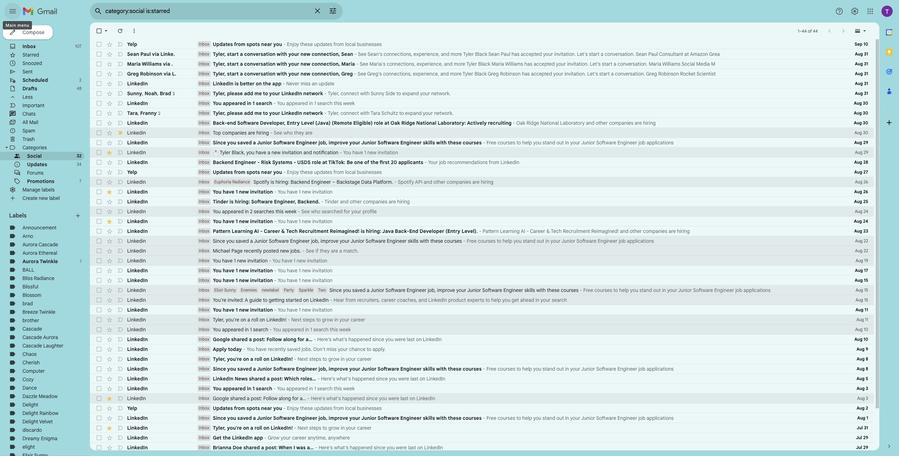 Task type: locate. For each thing, give the bounding box(es) containing it.
17
[[864, 268, 868, 273]]

aurora
[[22, 241, 37, 248], [22, 250, 37, 256], [22, 258, 39, 265], [43, 334, 58, 340]]

main content containing yelp
[[90, 22, 880, 456]]

3 near from the top
[[261, 405, 272, 411]]

1 vertical spatial connection,
[[312, 61, 340, 67]]

sep 10
[[855, 41, 868, 47]]

what's
[[333, 336, 347, 343], [337, 376, 351, 382], [334, 444, 349, 451]]

1 reimagined! from the left
[[330, 228, 360, 234]]

junior
[[257, 139, 272, 146], [361, 139, 377, 146], [581, 139, 595, 146], [254, 238, 268, 244], [351, 238, 365, 244], [562, 238, 576, 244], [371, 287, 384, 293], [467, 287, 481, 293], [678, 287, 692, 293], [257, 366, 272, 372], [361, 366, 377, 372], [581, 366, 595, 372], [257, 415, 272, 421], [361, 415, 377, 421], [581, 415, 595, 421]]

toggle split pane mode image
[[854, 27, 861, 34]]

0 vertical spatial 26
[[864, 179, 868, 184]]

, for franny
[[138, 110, 139, 116]]

📩 image
[[213, 150, 219, 156]]

don't
[[313, 346, 325, 352]]

twinkle
[[40, 258, 58, 265], [39, 309, 55, 315]]

2 horizontal spatial hiring:
[[366, 228, 381, 234]]

1 horizontal spatial hiring:
[[276, 179, 289, 185]]

conversation. for sean
[[605, 51, 635, 57]]

oak down schultz
[[391, 120, 400, 126]]

dreamy enigma link
[[22, 435, 57, 442]]

aug 22
[[855, 238, 868, 243], [855, 248, 868, 253]]

31 for see greg's connections, experience, and more tyler black greg robinson has accepted your invitation. let's start a conversation. greg robinson rocket scientist
[[864, 71, 868, 76]]

aug 15 for hear from recruiters, career coaches, and linkedin product experts to help you get ahead in your search ‌ ‌ ‌ ‌ ‌ ‌ ‌ ‌ ‌ ‌ ‌ ‌ ‌ ‌ ‌ ‌ ‌ ‌ ‌ ‌ ‌ ‌ ‌ ‌ ‌ ‌ ‌ ‌
[[856, 297, 868, 302]]

support image
[[835, 7, 844, 15]]

15
[[864, 278, 868, 283], [864, 287, 868, 293], [864, 297, 868, 302]]

1 me from the top
[[255, 90, 262, 97]]

9 row from the top
[[90, 118, 874, 128]]

24 up 23 at right bottom
[[863, 219, 868, 224]]

2 vertical spatial let's
[[587, 71, 598, 77]]

reimagined!
[[330, 228, 360, 234], [592, 228, 619, 234]]

radiance inside "labels" navigation
[[34, 275, 55, 281]]

25
[[864, 199, 868, 204]]

roll for aug 8
[[255, 356, 262, 362]]

0 vertical spatial let's
[[577, 51, 588, 57]]

connection, for sean
[[312, 51, 340, 57]]

2 businesses͏‌ from the top
[[357, 169, 382, 175]]

3 yelp from the top
[[127, 405, 137, 411]]

2 vertical spatial 3
[[866, 396, 868, 401]]

0 vertical spatial spots
[[247, 41, 260, 47]]

0 vertical spatial 22
[[864, 238, 868, 243]]

inbox updates from spots near you - enjoy these updates from local businesses͏‌ ͏‌ ͏‌ ͏‌ ͏‌ ͏‌ ͏‌ ͏‌ ͏‌ ͏‌ ͏‌ ͏‌ ͏‌ ͏‌ ͏‌ ͏‌ ͏‌ ͏‌ ͏‌ ͏‌ ͏‌ ͏‌ ͏‌ ͏‌ ͏‌ ͏‌ ͏‌ ͏‌ ͏‌ ͏‌ ͏‌ ͏‌ ͏‌ ͏‌ ͏‌ ͏‌ ͏‌ ͏‌ ͏‌ ͏‌ for aug 27
[[199, 169, 431, 175]]

connections, right maria's
[[387, 61, 416, 67]]

of inside "row"
[[364, 159, 369, 165]]

cascade up chaos on the bottom left
[[22, 343, 42, 349]]

bliss radiance
[[22, 275, 55, 281]]

radiance
[[232, 179, 250, 184], [34, 275, 55, 281]]

2 row from the top
[[90, 49, 874, 59]]

4 aug 31 from the top
[[855, 81, 868, 86]]

roll for aug 11
[[252, 317, 258, 323]]

2 vertical spatial jul
[[856, 445, 862, 450]]

aug 2
[[857, 405, 868, 411]]

aug 31 for see greg's connections, experience, and more tyler black greg robinson has accepted your invitation. let's start a conversation. greg robinson rocket scientist
[[855, 71, 868, 76]]

since for aug 29
[[213, 139, 226, 146]]

, for noah
[[142, 90, 143, 96]]

6 31 from the top
[[864, 425, 868, 430]]

2 vertical spatial local
[[345, 405, 356, 411]]

improve up inbox michael page recently posted new jobs. - see if they are a match. ‌ ‌ ‌ ‌ ‌ ‌ ‌ ‌ ‌ ‌ ‌ ‌ ‌ ‌ ‌ ‌ ‌ ‌ ‌ ‌ ‌ ‌ ‌ ‌ ‌ ‌ ‌ ‌ ‌ ‌ ‌ ‌ ‌ ‌ ‌ ‌ ‌ ‌ ‌ ‌ ‌ ‌ ‌ ‌ ‌ ‌ ‌ ‌ ‌ ‌ ‌ ‌ ‌ ‌ ‌ ‌ ‌ ‌ ‌ ‌ ‌ ‌ ‌ ‌ ‌ ‌ ‌ ‌
[[321, 238, 339, 244]]

2 vertical spatial spots
[[247, 405, 260, 411]]

sunny left side
[[371, 90, 384, 97]]

google for here's
[[213, 336, 230, 343]]

1 vertical spatial yelp
[[127, 169, 137, 175]]

app
[[272, 80, 282, 87], [254, 435, 263, 441]]

inbox inside inbox brianna doe shared a post: when i was a… - here's what's happened since you were last on linkedin ͏ ͏ ͏ ͏ ͏ ͏ ͏ ͏ ͏ ͏ ͏ ͏ ͏ ͏ ͏ ͏ ͏ ͏ ͏ ͏ ͏ ͏ ͏ ͏ ͏ ͏ ͏ ͏ ͏ ͏ ͏ ͏ ͏ ͏ ͏ ͏ ͏ ͏ ͏ ͏ ͏ ͏ ͏ ͏ ͏ ͏ ͏ ͏ ͏ ͏ ͏ ͏ ͏
[[199, 445, 209, 450]]

linkedin! down getting
[[266, 317, 287, 323]]

out for aug 1
[[557, 415, 564, 421]]

inbox updates from spots near you - enjoy these updates from local businesses͏‌ ͏‌ ͏‌ ͏‌ ͏‌ ͏‌ ͏‌ ͏‌ ͏‌ ͏‌ ͏‌ ͏‌ ͏‌ ͏‌ ͏‌ ͏‌ ͏‌ ͏‌ ͏‌ ͏‌ ͏‌ ͏‌ ͏‌ ͏‌ ͏‌ ͏‌ ͏‌ ͏‌ ͏‌ ͏‌ ͏‌ ͏‌ ͏‌ ͏‌ ͏‌ ͏‌ ͏‌ ͏‌ ͏‌ ͏‌ for aug 2
[[199, 405, 431, 411]]

1 inbox tyler, you're on a roll on linkedin! - next steps to grow in your career‌ ‌ ‌ ‌ ‌ ‌ ‌ ‌ ‌ ‌ ‌ ‌ ‌ ‌ ‌ ‌ ‌ ‌ ‌ ‌ ‌ ‌ ‌ ‌ ‌ ‌ ‌ ‌ ‌ ‌ ‌ ‌ ‌ ‌ ‌ ‌ ‌ ‌ ‌ ‌ ‌ ‌ ‌ ‌ ‌ ‌ ‌ ‌ ‌ ‌ ‌ ‌ ‌ ‌ ‌ ‌ ‌ ‌ ‌ ‌ ‌ ‌ ‌ ‌ from the top
[[199, 317, 445, 323]]

28 row from the top
[[90, 305, 874, 315]]

aug 17
[[855, 268, 868, 273]]

inbox inside inbox top companies are hiring - see who they are ‌ ‌ ‌ ‌ ‌ ‌ ‌ ‌ ‌ ‌ ‌ ‌ ‌ ‌ ‌ ‌ ‌ ‌ ‌ ‌ ‌ ‌ ‌ ‌ ‌ ‌ ‌ ‌ ‌ ‌ ‌ ‌ ‌ ‌ ‌ ‌ ‌ ‌ ‌ ‌ ‌ ‌ ‌ ‌ ‌ ‌ ‌ ‌ ‌ ‌ ‌ ‌ ‌ ‌ ‌ ‌ ‌ ‌ ‌ ‌ ‌ ‌ ‌ ‌ ‌ ‌ ‌ ‌ ‌ ‌ ‌ ‌
[[199, 130, 209, 135]]

what's up what's
[[337, 376, 351, 382]]

appeared up entry on the left
[[286, 100, 308, 106]]

aurora up ball link on the bottom of page
[[22, 258, 39, 265]]

3 inbox updates from spots near you - enjoy these updates from local businesses͏‌ ͏‌ ͏‌ ͏‌ ͏‌ ͏‌ ͏‌ ͏‌ ͏‌ ͏‌ ͏‌ ͏‌ ͏‌ ͏‌ ͏‌ ͏‌ ͏‌ ͏‌ ͏‌ ͏‌ ͏‌ ͏‌ ͏‌ ͏‌ ͏‌ ͏‌ ͏‌ ͏‌ ͏‌ ͏‌ ͏‌ ͏‌ ͏‌ ͏‌ ͏‌ ͏‌ ͏‌ ͏‌ ͏‌ ͏‌ from the top
[[199, 405, 431, 411]]

2 enjoy from the top
[[287, 169, 299, 175]]

0 vertical spatial network.
[[431, 90, 451, 97]]

please down better
[[227, 90, 243, 97]]

inbox apply today - you have recently saved jobs. don't miss your chance to apply. ‌ ‌ ‌ ‌ ‌ ‌ ‌ ‌ ‌ ‌ ‌ ‌ ‌ ‌ ‌ ‌ ‌ ‌ ‌ ‌ ‌ ‌ ‌ ‌ ‌ ‌ ‌ ‌ ‌ ‌ ‌ ‌ ‌ ‌ ‌ ‌ ‌ ‌ ‌ ‌ ‌ ‌ ‌ ‌ ‌ ‌ ‌ ‌ ‌
[[199, 346, 447, 352]]

delight for delight link
[[22, 402, 38, 408]]

35 row from the top
[[90, 374, 874, 384]]

1 vertical spatial the
[[371, 159, 379, 165]]

steps down don't
[[309, 356, 321, 362]]

jobs. left 'if'
[[291, 248, 301, 254]]

they down entry on the left
[[294, 130, 304, 136]]

2 tinder from the left
[[325, 198, 339, 205]]

accepted for williams
[[534, 61, 555, 67]]

31 for tyler, connect with sunny side to expand your network. ͏ ͏ ͏ ͏ ͏ ͏ ͏ ͏ ͏ ͏ ͏ ͏ ͏ ͏ ͏ ͏ ͏ ͏ ͏ ͏ ͏ ͏ ͏ ͏ ͏ ͏ ͏ ͏ ͏ ͏ ͏ ͏ ͏ ͏ ͏ ͏ ͏ ͏ ͏ ͏ ͏ ͏ ͏ ͏ ͏ ͏ ͏ ͏ ͏ ͏ ͏ ͏ ͏
[[864, 91, 868, 96]]

inbox inside inbox back-end software developer, entry level (java) (remote eligible) role at oak ridge national laboratory: actively recruiting - oak ridge national laboratory and other companies are hiring ͏ ͏ ͏ ͏ ͏ ͏ ͏ ͏ ͏ ͏ ͏ ͏ ͏ ͏ ͏ ͏ ͏ ͏ ͏ ͏ ͏ ͏ ͏ ͏ ͏ ͏ ͏ ͏ ͏ ͏ ͏ ͏ ͏ ͏ ͏ ͏ ͏ ͏ ͏ ͏ ͏ ͏ ͏ ͏ ͏ ͏ ͏ ͏ ͏ ͏
[[199, 120, 209, 125]]

rocket
[[680, 71, 696, 77]]

jul for here's what's happened since you were last on linkedin ͏ ͏ ͏ ͏ ͏ ͏ ͏ ͏ ͏ ͏ ͏ ͏ ͏ ͏ ͏ ͏ ͏ ͏ ͏ ͏ ͏ ͏ ͏ ͏ ͏ ͏ ͏ ͏ ͏ ͏ ͏ ͏ ͏ ͏ ͏ ͏ ͏ ͏ ͏ ͏ ͏ ͏ ͏ ͏ ͏ ͏ ͏ ͏ ͏ ͏ ͏ ͏ ͏
[[856, 445, 862, 450]]

1 vertical spatial jobs.
[[302, 346, 312, 352]]

1 near from the top
[[261, 41, 272, 47]]

2 national from the left
[[541, 120, 559, 126]]

0 vertical spatial via
[[152, 51, 159, 57]]

inbox inside inbox michael page recently posted new jobs. - see if they are a match. ‌ ‌ ‌ ‌ ‌ ‌ ‌ ‌ ‌ ‌ ‌ ‌ ‌ ‌ ‌ ‌ ‌ ‌ ‌ ‌ ‌ ‌ ‌ ‌ ‌ ‌ ‌ ‌ ‌ ‌ ‌ ‌ ‌ ‌ ‌ ‌ ‌ ‌ ‌ ‌ ‌ ‌ ‌ ‌ ‌ ‌ ‌ ‌ ‌ ‌ ‌ ‌ ‌ ‌ ‌ ‌ ‌ ‌ ‌ ‌ ‌ ‌ ‌ ‌ ‌ ‌ ‌ ‌
[[199, 248, 209, 253]]

stand for aug 29
[[543, 139, 555, 146]]

app left never
[[272, 80, 282, 87]]

tyler for sean
[[463, 51, 474, 57]]

role
[[374, 120, 383, 126], [312, 159, 321, 165]]

updates down clear search icon
[[314, 41, 332, 47]]

since down top
[[213, 139, 226, 146]]

2 vertical spatial the
[[223, 435, 231, 441]]

expand for side
[[402, 90, 419, 97]]

twinkle down ethereal
[[40, 258, 58, 265]]

1 vertical spatial 11
[[865, 317, 868, 322]]

31
[[864, 51, 868, 57], [864, 61, 868, 66], [864, 71, 868, 76], [864, 81, 868, 86], [864, 91, 868, 96], [864, 425, 868, 430]]

1 vertical spatial inbox updates from spots near you - enjoy these updates from local businesses͏‌ ͏‌ ͏‌ ͏‌ ͏‌ ͏‌ ͏‌ ͏‌ ͏‌ ͏‌ ͏‌ ͏‌ ͏‌ ͏‌ ͏‌ ͏‌ ͏‌ ͏‌ ͏‌ ͏‌ ͏‌ ͏‌ ͏‌ ͏‌ ͏‌ ͏‌ ͏‌ ͏‌ ͏‌ ͏‌ ͏‌ ͏‌ ͏‌ ͏‌ ͏‌ ͏‌ ͏‌ ͏‌ ͏‌ ͏‌
[[199, 169, 431, 175]]

labels navigation
[[0, 22, 90, 456]]

0 horizontal spatial of
[[364, 159, 369, 165]]

1 8 from the top
[[866, 356, 868, 362]]

2 vertical spatial has
[[522, 71, 530, 77]]

107
[[75, 44, 82, 49]]

2 right "franny"
[[158, 110, 160, 116]]

0 vertical spatial aug 8
[[857, 356, 868, 362]]

see left 'if'
[[306, 248, 314, 254]]

spam link
[[22, 128, 35, 134]]

improve for aug 29
[[329, 139, 348, 146]]

for for here's
[[298, 336, 305, 343]]

expand for schultz
[[405, 110, 422, 116]]

euphoria
[[214, 179, 231, 184]]

near for aug 27
[[261, 169, 272, 175]]

27
[[864, 169, 868, 175]]

1 vertical spatial connections,
[[387, 61, 416, 67]]

8 down 9 at right bottom
[[866, 356, 868, 362]]

for down inbox tinder is hiring: software engineer, backend. - tinder and other companies are hiring ͏ ͏ ͏ ͏ ͏ ͏ ͏ ͏ ͏ ͏ ͏ ͏ ͏ ͏ ͏ ͏ ͏ ͏ ͏ ͏ ͏ ͏ ͏ ͏ ͏ ͏ ͏ ͏ ͏ ͏ ͏ ͏ ͏ ͏ ͏ ͏ ͏ ͏ ͏ ͏ ͏ ͏ ͏ ͏ ͏ ͏ ͏ ͏ ͏ ͏ ͏ ͏ ͏ ͏ ͏ ͏ ͏ ͏ ͏ ͏ ͏ on the top
[[344, 208, 350, 215]]

sean's
[[368, 51, 382, 57]]

cascade laughter
[[22, 343, 63, 349]]

social up rocket at the top of page
[[682, 61, 695, 67]]

spotify down "risk"
[[254, 179, 270, 185]]

searches
[[254, 208, 274, 215]]

spotify left api
[[398, 179, 414, 185]]

national left laboratory:
[[416, 120, 437, 126]]

elight link
[[22, 444, 35, 450]]

inbox tyler, you're on a roll on linkedin! - next steps to grow in your career‌ ‌ ‌ ‌ ‌ ‌ ‌ ‌ ‌ ‌ ‌ ‌ ‌ ‌ ‌ ‌ ‌ ‌ ‌ ‌ ‌ ‌ ‌ ‌ ‌ ‌ ‌ ‌ ‌ ‌ ‌ ‌ ‌ ‌ ‌ ‌ ‌ ‌ ‌ ‌ ‌ ‌ ‌ ‌ ‌ ‌ ‌ ‌ ‌ ‌ ‌ ‌ ‌ ‌ ‌ ‌ ‌ ‌ ‌ ‌ ‌ ‌ ‌ ‌ down the inbox apply today - you have recently saved jobs. don't miss your chance to apply. ‌ ‌ ‌ ‌ ‌ ‌ ‌ ‌ ‌ ‌ ‌ ‌ ‌ ‌ ‌ ‌ ‌ ‌ ‌ ‌ ‌ ‌ ‌ ‌ ‌ ‌ ‌ ‌ ‌ ‌ ‌ ‌ ‌ ‌ ‌ ‌ ‌ ‌ ‌ ‌ ‌ ‌ ‌ ‌ ‌ ‌ ‌ ‌ ‌
[[199, 356, 451, 362]]

2 inbox you have 1 new invitation - you have 1 new invitation ͏ ͏ ͏ ͏ ͏ ͏ ͏ ͏ ͏ ͏ ͏ ͏ ͏ ͏ ͏ ͏ ͏ ͏ ͏ ͏ ͏ ͏ ͏ ͏ ͏ ͏ ͏ ͏ ͏ ͏ ͏ ͏ ͏ ͏ ͏ ͏ ͏ ͏ ͏ ͏ ͏ ͏ ͏ ͏ ͏ ͏ ͏ ͏ ͏ ͏ ͏ ͏ ͏ ͏ ͏ ͏ ͏ ͏ ͏ ͏ ͏ ͏ ͏ ͏ ͏ ͏ ͏ ͏ ͏ ͏ ͏ ͏ ͏ ͏ ͏ ͏ ͏ ͏ ͏ ͏ ͏ ͏ ͏ ͏ ͏ ͏ ͏ ͏ from the top
[[199, 218, 443, 224]]

developer
[[420, 228, 444, 234]]

None search field
[[90, 3, 343, 20]]

stand for aug 1
[[543, 415, 555, 421]]

discardo
[[22, 427, 42, 433]]

role down schultz
[[374, 120, 383, 126]]

inbox tyler, you're on a roll on linkedin! - next steps to grow in your career‌ ‌ ‌ ‌ ‌ ‌ ‌ ‌ ‌ ‌ ‌ ‌ ‌ ‌ ‌ ‌ ‌ ‌ ‌ ‌ ‌ ‌ ‌ ‌ ‌ ‌ ‌ ‌ ‌ ‌ ‌ ‌ ‌ ‌ ‌ ‌ ‌ ‌ ‌ ‌ ‌ ‌ ‌ ‌ ‌ ‌ ‌ ‌ ‌ ‌ ‌ ‌ ‌ ‌ ‌ ‌ ‌ ‌ ‌ ‌ ‌ ‌ ‌ ‌ for aug 11
[[199, 317, 445, 323]]

3 conversation from the top
[[244, 71, 276, 77]]

0 horizontal spatial career
[[292, 435, 307, 441]]

2 vertical spatial steps
[[309, 425, 321, 431]]

2 vertical spatial connection,
[[312, 71, 340, 77]]

skills for aug 22
[[408, 238, 419, 244]]

0 vertical spatial twinkle
[[40, 258, 58, 265]]

1 vertical spatial 8
[[866, 366, 868, 371]]

1 vertical spatial inbox you appeared in 1 search - you appeared in 1 search this week ͏ ͏ ͏ ͏ ͏ ͏ ͏ ͏ ͏ ͏ ͏ ͏ ͏ ͏ ͏ ͏ ͏ ͏ ͏ ͏ ͏ ͏ ͏ ͏ ͏ ͏ ͏ ͏ ͏ ͏ ͏ ͏ ͏ ͏ ͏ ͏ ͏ ͏ ͏ ͏ ͏ ͏ ͏ ͏ ͏ ͏ ͏ ͏ ͏ ͏ ͏ ͏ ͏ ͏ ͏ ͏ ͏ ͏ ͏ ͏ ͏ ͏ ͏
[[199, 326, 430, 333]]

inbox google shared a post: follow along for a… - here's what's happened since you were last on linkedin ͏ ͏ ͏ ͏ ͏ ͏ ͏ ͏ ͏ ͏ ͏ ͏ ͏ ͏ ͏ ͏ ͏ ͏ ͏ ͏ ͏ ͏ ͏ ͏ ͏ ͏ ͏ ͏ ͏ ͏ ͏ ͏ ͏ ͏ ͏ ͏ ͏ ͏ ͏ ͏ ͏ ͏ ͏ ͏ ͏ ͏ ͏ ͏ ͏ ͏ ͏ ͏ ͏ ͏ ͏ ͏ ͏ ͏ ͏ ͏ ͏ ͏ ͏ ͏ ͏ ͏ ͏ ͏ ͏
[[199, 395, 522, 402]]

0 vertical spatial back-
[[213, 120, 227, 126]]

follow for here's what's happened since you were last on linkedin ͏ ͏ ͏ ͏ ͏ ͏ ͏ ͏ ͏ ͏ ͏ ͏ ͏ ͏ ͏ ͏ ͏ ͏ ͏ ͏ ͏ ͏ ͏ ͏ ͏ ͏ ͏ ͏ ͏ ͏ ͏ ͏ ͏ ͏ ͏ ͏ ͏ ͏ ͏ ͏ ͏ ͏ ͏ ͏ ͏ ͏ ͏ ͏ ͏ ͏ ͏ ͏ ͏ ͏ ͏ ͏ ͏ ͏ ͏ ͏ ͏ ͏ ͏ ͏ ͏ ͏ ͏ ͏ ͏
[[263, 395, 278, 402]]

inbox you appeared in 1 search - you appeared in 1 search this week ͏ ͏ ͏ ͏ ͏ ͏ ͏ ͏ ͏ ͏ ͏ ͏ ͏ ͏ ͏ ͏ ͏ ͏ ͏ ͏ ͏ ͏ ͏ ͏ ͏ ͏ ͏ ͏ ͏ ͏ ͏ ͏ ͏ ͏ ͏ ͏ ͏ ͏ ͏ ͏ ͏ ͏ ͏ ͏ ͏ ͏ ͏ ͏ ͏ ͏ ͏ ͏ ͏ ͏ ͏ ͏ ͏ ͏ ͏ ͏ ͏ ͏ ͏ down an
[[199, 100, 434, 106]]

at down notification
[[322, 159, 327, 165]]

job, up 'if'
[[311, 238, 319, 244]]

data
[[361, 179, 372, 185]]

black down inbox tyler, start a conversation with your new connection, sean - see sean's connections, experience, and more tyler black sean paul has accepted your invitation. let's start a conversation. sean paul consultant at amazon grea
[[478, 61, 491, 67]]

network. for side
[[431, 90, 451, 97]]

black up inbox tyler, start a conversation with your new connection, maria - see maria's connections, experience, and more tyler black maria williams has accepted your invitation. let's start a conversation. maria williams social media m
[[475, 51, 487, 57]]

1 row from the top
[[90, 39, 874, 49]]

network. for schultz
[[434, 110, 454, 116]]

1 vertical spatial radiance
[[34, 275, 55, 281]]

8 row from the top
[[90, 108, 874, 118]]

hiring:
[[276, 179, 289, 185], [235, 198, 250, 205], [366, 228, 381, 234]]

2 8 from the top
[[866, 366, 868, 371]]

skills for aug 29
[[423, 139, 435, 146]]

aug 31 for see sean's connections, experience, and more tyler black sean paul has accepted your invitation. let's start a conversation. sean paul consultant at amazon grea
[[855, 51, 868, 57]]

42 row from the top
[[90, 443, 874, 452]]

2 inbox you appeared in 1 search - you appeared in 1 search this week ͏ ͏ ͏ ͏ ͏ ͏ ͏ ͏ ͏ ͏ ͏ ͏ ͏ ͏ ͏ ͏ ͏ ͏ ͏ ͏ ͏ ͏ ͏ ͏ ͏ ͏ ͏ ͏ ͏ ͏ ͏ ͏ ͏ ͏ ͏ ͏ ͏ ͏ ͏ ͏ ͏ ͏ ͏ ͏ ͏ ͏ ͏ ͏ ͏ ͏ ͏ ͏ ͏ ͏ ͏ ͏ ͏ ͏ ͏ ͏ ͏ ͏ ͏ from the top
[[199, 326, 430, 333]]

java
[[382, 228, 394, 234]]

1 add from the top
[[244, 90, 253, 97]]

0 vertical spatial 15
[[864, 278, 868, 283]]

aug 9
[[857, 346, 868, 352]]

2 horizontal spatial paul
[[649, 51, 658, 57]]

improve up inbox tyler, you're on a roll on linkedin! - next steps to grow in your career‌ ‌ ‌ ‌ ‌ ‌ ‌ ‌ ‌ ‌ ‌ ‌ ‌ ‌ ‌ ‌ ‌ ‌ ‌ ‌ ‌ ‌ ‌ ‌ ‌ ‌ ‌ ‌ ‌ ‌ ‌ ‌ ‌ ‌ ‌ ‌ ‌ ‌ ‌ ‌ ‌ ‌ ‌ ‌ ‌ ‌ ‌ ‌ ‌ ‌ ‌ ‌ ‌ ‌ ‌ ‌ ‌ ‌ ‌ ‌ ‌ ‌ ‌ ‌ ‌ ‌ ‌ ‌ ‌ ‌ ‌ ‌ ‌ ‌ ‌ ‌ ‌ ‌ ‌ ‌ ‌ ‌ ‌ ‌
[[329, 415, 348, 421]]

has for paul
[[512, 51, 520, 57]]

the right better
[[263, 80, 271, 87]]

44
[[802, 28, 807, 34], [813, 28, 818, 34]]

0 horizontal spatial radiance
[[34, 275, 55, 281]]

2 inside "labels" navigation
[[79, 77, 82, 83]]

see left maria's
[[360, 61, 368, 67]]

is left better
[[235, 80, 239, 87]]

inbox since you saved a junior software engineer job, improve your junior software engineer skills with these courses - free courses to help you stand out in your junior software engineer job applications ͏ ͏ ͏ ͏ ͏ ͏ ͏ ͏ ͏ ͏ ͏ ͏ ͏ ͏ ͏ ͏ ͏ ͏ ͏ ͏ ͏ ͏ ͏ ͏ ͏ ͏ ͏ ͏ ͏ ͏ ͏ ͏ ͏ ͏ ͏ ͏ ͏ ͏ for aug 1
[[199, 415, 722, 421]]

you
[[273, 41, 282, 47], [227, 139, 236, 146], [533, 139, 542, 146], [246, 149, 255, 156], [273, 169, 282, 175], [226, 238, 234, 244], [514, 238, 522, 244], [343, 287, 351, 293], [630, 287, 638, 293], [502, 297, 511, 303], [386, 336, 394, 343], [227, 366, 236, 372], [533, 366, 542, 372], [389, 376, 397, 382], [379, 395, 387, 402], [273, 405, 282, 411], [227, 415, 236, 421], [533, 415, 542, 421], [387, 444, 395, 451]]

inbox
[[199, 41, 209, 47], [22, 43, 36, 50], [199, 51, 209, 57], [199, 61, 209, 66], [199, 71, 209, 76], [199, 81, 209, 86], [199, 91, 209, 96], [199, 100, 209, 106], [199, 110, 209, 116], [199, 120, 209, 125], [199, 130, 209, 135], [199, 140, 209, 145], [199, 150, 209, 155], [199, 159, 209, 165], [199, 169, 209, 175], [199, 179, 209, 184], [199, 189, 209, 194], [199, 199, 209, 204], [199, 209, 209, 214], [199, 219, 209, 224], [199, 228, 209, 234], [199, 238, 209, 243], [199, 248, 209, 253], [199, 258, 209, 263], [199, 268, 209, 273], [199, 278, 209, 283], [199, 287, 209, 293], [199, 297, 209, 302], [199, 307, 209, 312], [199, 317, 209, 322], [199, 327, 209, 332], [199, 337, 209, 342], [199, 346, 209, 352], [199, 356, 209, 362], [199, 366, 209, 371], [199, 376, 209, 381], [199, 386, 209, 391], [199, 396, 209, 401], [199, 405, 209, 411], [199, 415, 209, 421], [199, 425, 209, 430], [199, 435, 209, 440], [199, 445, 209, 450]]

2 vertical spatial aug 15
[[856, 297, 868, 302]]

2 connection, from the top
[[312, 61, 340, 67]]

2 vertical spatial via
[[164, 71, 171, 77]]

next for aug 11
[[291, 317, 302, 323]]

2 local from the top
[[345, 169, 356, 175]]

1 vertical spatial 10
[[864, 327, 868, 332]]

conversation. for maria
[[618, 61, 648, 67]]

more up inbox tyler, start a conversation with your new connection, maria - see maria's connections, experience, and more tyler black maria williams has accepted your invitation. let's start a conversation. maria williams social media m
[[451, 51, 462, 57]]

21 row from the top
[[90, 236, 874, 246]]

national
[[416, 120, 437, 126], [541, 120, 559, 126]]

17 row from the top
[[90, 197, 874, 207]]

2 conversation from the top
[[244, 61, 276, 67]]

2 tech from the left
[[551, 228, 562, 234]]

0 horizontal spatial back-
[[213, 120, 227, 126]]

1 conversation from the top
[[244, 51, 276, 57]]

who down the backend.
[[311, 208, 321, 215]]

a… up the inbox apply today - you have recently saved jobs. don't miss your chance to apply. ‌ ‌ ‌ ‌ ‌ ‌ ‌ ‌ ‌ ‌ ‌ ‌ ‌ ‌ ‌ ‌ ‌ ‌ ‌ ‌ ‌ ‌ ‌ ‌ ‌ ‌ ‌ ‌ ‌ ‌ ‌ ‌ ‌ ‌ ‌ ‌ ‌ ‌ ‌ ‌ ‌ ‌ ‌ ‌ ‌ ‌ ‌ ‌ ‌
[[306, 336, 313, 343]]

invited:
[[228, 297, 244, 303]]

backend down 📩 icon
[[213, 159, 234, 165]]

tyler for greg
[[463, 71, 473, 77]]

2 network from the top
[[303, 110, 323, 116]]

3 30 from the top
[[863, 120, 868, 125]]

platform.
[[373, 179, 393, 185]]

1 aug 8 from the top
[[857, 356, 868, 362]]

saved
[[237, 139, 252, 146], [236, 238, 249, 244], [352, 287, 366, 293], [287, 346, 300, 352], [237, 366, 252, 372], [237, 415, 252, 421]]

1 vertical spatial businesses͏‌
[[357, 169, 382, 175]]

None checkbox
[[96, 27, 103, 34], [96, 80, 103, 87], [96, 90, 103, 97], [96, 119, 103, 126], [96, 169, 103, 176], [96, 198, 103, 205], [96, 208, 103, 215], [96, 218, 103, 225], [96, 228, 103, 235], [96, 247, 103, 254], [96, 267, 103, 274], [96, 277, 103, 284], [96, 287, 103, 294], [96, 297, 103, 304], [96, 316, 103, 323], [96, 326, 103, 333], [96, 336, 103, 343], [96, 346, 103, 353], [96, 365, 103, 372], [96, 375, 103, 382], [96, 395, 103, 402], [96, 405, 103, 412], [96, 415, 103, 422], [96, 424, 103, 431], [96, 434, 103, 441], [96, 444, 103, 451], [96, 27, 103, 34], [96, 80, 103, 87], [96, 90, 103, 97], [96, 119, 103, 126], [96, 169, 103, 176], [96, 198, 103, 205], [96, 208, 103, 215], [96, 218, 103, 225], [96, 228, 103, 235], [96, 247, 103, 254], [96, 267, 103, 274], [96, 277, 103, 284], [96, 287, 103, 294], [96, 297, 103, 304], [96, 316, 103, 323], [96, 326, 103, 333], [96, 336, 103, 343], [96, 346, 103, 353], [96, 365, 103, 372], [96, 375, 103, 382], [96, 395, 103, 402], [96, 405, 103, 412], [96, 415, 103, 422], [96, 424, 103, 431], [96, 434, 103, 441], [96, 444, 103, 451]]

app left grow
[[254, 435, 263, 441]]

expand right side
[[402, 90, 419, 97]]

1 vertical spatial aug 26
[[854, 189, 868, 194]]

0 vertical spatial roll
[[252, 317, 258, 323]]

aurora twinkle link
[[22, 258, 58, 265]]

tyler down inbox tyler, start a conversation with your new connection, sean - see sean's connections, experience, and more tyler black sean paul has accepted your invitation. let's start a conversation. sean paul consultant at amazon grea
[[466, 61, 477, 67]]

follow for here's what's happened since you were last on linkedin ͏ ͏ ͏ ͏ ͏ ͏ ͏ ͏ ͏ ͏ ͏ ͏ ͏ ͏ ͏ ͏ ͏ ͏ ͏ ͏ ͏ ͏ ͏ ͏ ͏ ͏ ͏ ͏ ͏ ͏ ͏ ͏ ͏ ͏ ͏ ͏ ͏ ͏ ͏ ͏ ͏ ͏ ͏ ͏ ͏ ͏ ͏ ͏ ͏ ͏ ͏ ͏ ͏
[[267, 336, 282, 343]]

1 yelp from the top
[[127, 41, 137, 47]]

0 horizontal spatial recruitment
[[299, 228, 329, 234]]

1 horizontal spatial ai
[[521, 228, 525, 234]]

dance link
[[22, 385, 37, 391]]

inbox brianna doe shared a post: when i was a… - here's what's happened since you were last on linkedin ͏ ͏ ͏ ͏ ͏ ͏ ͏ ͏ ͏ ͏ ͏ ͏ ͏ ͏ ͏ ͏ ͏ ͏ ͏ ͏ ͏ ͏ ͏ ͏ ͏ ͏ ͏ ͏ ͏ ͏ ͏ ͏ ͏ ͏ ͏ ͏ ͏ ͏ ͏ ͏ ͏ ͏ ͏ ͏ ͏ ͏ ͏ ͏ ͏ ͏ ͏ ͏ ͏
[[199, 444, 510, 451]]

since
[[373, 336, 384, 343], [376, 376, 388, 382], [366, 395, 378, 402], [374, 444, 386, 451]]

2 williams from the left
[[505, 61, 523, 67]]

this up inbox google shared a post: follow along for a… - here's what's happened since you were last on linkedin ͏ ͏ ͏ ͏ ͏ ͏ ͏ ͏ ͏ ͏ ͏ ͏ ͏ ͏ ͏ ͏ ͏ ͏ ͏ ͏ ͏ ͏ ͏ ͏ ͏ ͏ ͏ ͏ ͏ ͏ ͏ ͏ ͏ ͏ ͏ ͏ ͏ ͏ ͏ ͏ ͏ ͏ ͏ ͏ ͏ ͏ ͏ ͏ ͏ ͏ ͏ ͏ ͏
[[330, 326, 338, 333]]

None checkbox
[[96, 41, 103, 48], [96, 51, 103, 58], [96, 60, 103, 67], [96, 70, 103, 77], [96, 100, 103, 107], [96, 110, 103, 117], [96, 129, 103, 136], [96, 139, 103, 146], [96, 149, 103, 156], [96, 159, 103, 166], [96, 178, 103, 185], [96, 188, 103, 195], [96, 237, 103, 245], [96, 257, 103, 264], [96, 306, 103, 313], [96, 356, 103, 363], [96, 385, 103, 392], [96, 41, 103, 48], [96, 51, 103, 58], [96, 60, 103, 67], [96, 70, 103, 77], [96, 100, 103, 107], [96, 110, 103, 117], [96, 129, 103, 136], [96, 139, 103, 146], [96, 149, 103, 156], [96, 159, 103, 166], [96, 178, 103, 185], [96, 188, 103, 195], [96, 237, 103, 245], [96, 257, 103, 264], [96, 306, 103, 313], [96, 356, 103, 363], [96, 385, 103, 392]]

career left coaches,
[[381, 297, 396, 303]]

saved up black,
[[237, 139, 252, 146]]

0 vertical spatial black
[[475, 51, 487, 57]]

2 vertical spatial connections,
[[383, 71, 412, 77]]

job, for aug 1
[[319, 415, 328, 421]]

you
[[213, 100, 222, 106], [277, 100, 285, 106], [343, 149, 351, 156], [213, 189, 222, 195], [278, 189, 286, 195], [213, 208, 221, 215], [213, 218, 222, 224], [278, 218, 286, 224], [213, 258, 221, 264], [273, 258, 281, 264], [213, 267, 222, 274], [278, 267, 286, 274], [213, 277, 222, 284], [278, 277, 286, 284], [213, 307, 222, 313], [278, 307, 286, 313], [213, 326, 221, 333], [273, 326, 281, 333], [247, 346, 255, 352], [213, 385, 222, 392], [277, 385, 285, 392]]

1 tech from the left
[[286, 228, 298, 234]]

3 delight from the top
[[22, 418, 38, 425]]

inbox inside inbox linkedin is better on the app - never miss an update ͏ ͏ ͏ ͏ ͏ ͏ ͏ ͏ ͏ ͏ ͏ ͏ ͏ ͏ ͏ ͏ ͏ ͏ ͏ ͏ ͏ ͏ ͏ ͏ ͏ ͏ ͏ ͏ ͏ ͏ ͏ ͏ ͏ ͏ ͏ ͏ ͏ ͏ ͏ ͏ ͏ ͏ ͏ ͏ ͏ ͏ ͏ ͏ ͏ ͏ ͏ ͏ ͏ ͏ ͏ ͏ ͏ ͏ ͏ ͏ ͏ ͏ ͏ ͏ ͏ ͏ ͏ ͏ ͏ ͏
[[199, 81, 209, 86]]

since up 'michael'
[[213, 238, 225, 244]]

2 vertical spatial businesses͏‌
[[357, 405, 382, 411]]

search mail image
[[92, 5, 105, 18]]

1 learning from the left
[[232, 228, 253, 234]]

end
[[227, 120, 236, 126]]

main content
[[90, 22, 880, 456]]

linkedin! for aug 11
[[266, 317, 287, 323]]

connections, for maria's
[[387, 61, 416, 67]]

row containing sunny
[[90, 89, 874, 98]]

2 inbox updates from spots near you - enjoy these updates from local businesses͏‌ ͏‌ ͏‌ ͏‌ ͏‌ ͏‌ ͏‌ ͏‌ ͏‌ ͏‌ ͏‌ ͏‌ ͏‌ ͏‌ ͏‌ ͏‌ ͏‌ ͏‌ ͏‌ ͏‌ ͏‌ ͏‌ ͏‌ ͏‌ ͏‌ ͏‌ ͏‌ ͏‌ ͏‌ ͏‌ ͏‌ ͏‌ ͏‌ ͏‌ ͏‌ ͏‌ ͏‌ ͏‌ ͏‌ ͏‌ from the top
[[199, 169, 431, 175]]

this up (remote
[[334, 100, 342, 106]]

along down which
[[279, 395, 291, 402]]

yelp for aug 27
[[127, 169, 137, 175]]

at left amazon
[[685, 51, 689, 57]]

steps down sparkle
[[303, 317, 315, 323]]

aug 1
[[858, 415, 868, 421]]

miss right don't
[[327, 346, 337, 352]]

3 inbox you appeared in 1 search - you appeared in 1 search this week ͏ ͏ ͏ ͏ ͏ ͏ ͏ ͏ ͏ ͏ ͏ ͏ ͏ ͏ ͏ ͏ ͏ ͏ ͏ ͏ ͏ ͏ ͏ ͏ ͏ ͏ ͏ ͏ ͏ ͏ ͏ ͏ ͏ ͏ ͏ ͏ ͏ ͏ ͏ ͏ ͏ ͏ ͏ ͏ ͏ ͏ ͏ ͏ ͏ ͏ ͏ ͏ ͏ ͏ ͏ ͏ ͏ ͏ ͏ ͏ ͏ ͏ ͏ from the top
[[199, 385, 434, 392]]

1 vertical spatial google
[[213, 395, 229, 402]]

3 businesses͏‌ from the top
[[357, 405, 382, 411]]

2 vertical spatial enjoy
[[287, 405, 299, 411]]

0 vertical spatial who
[[284, 130, 293, 136]]

follow
[[267, 336, 282, 343], [263, 395, 278, 402]]

, left "franny"
[[138, 110, 139, 116]]

recently up which
[[268, 346, 286, 352]]

row
[[90, 39, 874, 49], [90, 49, 874, 59], [90, 59, 874, 69], [90, 69, 874, 79], [90, 79, 874, 89], [90, 89, 874, 98], [90, 98, 874, 108], [90, 108, 874, 118], [90, 118, 874, 128], [90, 128, 874, 138], [90, 138, 874, 148], [90, 148, 874, 157], [90, 157, 874, 167], [90, 167, 874, 177], [90, 177, 874, 187], [90, 187, 874, 197], [90, 197, 874, 207], [90, 207, 874, 216], [90, 216, 874, 226], [90, 226, 874, 236], [90, 236, 874, 246], [90, 246, 874, 256], [90, 256, 874, 266], [90, 266, 874, 275], [90, 275, 874, 285], [90, 285, 874, 295], [90, 295, 874, 305], [90, 305, 874, 315], [90, 315, 874, 325], [90, 325, 874, 334], [90, 334, 874, 344], [90, 344, 874, 354], [90, 354, 874, 364], [90, 364, 874, 374], [90, 374, 874, 384], [90, 384, 874, 393], [90, 393, 874, 403], [90, 403, 874, 413], [90, 413, 874, 423], [90, 423, 874, 433], [90, 433, 874, 443], [90, 443, 874, 452]]

1 horizontal spatial paul
[[501, 51, 511, 57]]

2 connect from the top
[[341, 110, 359, 116]]

inbox tyler, start a conversation with your new connection, maria - see maria's connections, experience, and more tyler black maria williams has accepted your invitation. let's start a conversation. maria williams social media m
[[199, 61, 716, 67]]

0 vertical spatial connection,
[[312, 51, 340, 57]]

2 aug 8 from the top
[[857, 366, 868, 371]]

2 me from the top
[[255, 110, 262, 116]]

invitation. for paul
[[554, 51, 576, 57]]

started
[[286, 297, 302, 303]]

saved up news
[[237, 366, 252, 372]]

out for aug 29
[[557, 139, 564, 146]]

get
[[512, 297, 519, 303]]

more for sean
[[451, 51, 462, 57]]

3 up aug 2
[[866, 396, 868, 401]]

conversation for tyler, start a conversation with your new connection, greg
[[244, 71, 276, 77]]

0 vertical spatial delight
[[22, 402, 38, 408]]

tinder up searched at top
[[325, 198, 339, 205]]

radiance for bliss radiance
[[34, 275, 55, 281]]

26
[[864, 179, 868, 184], [864, 189, 868, 194]]

tab list
[[880, 22, 899, 431]]

1 national from the left
[[416, 120, 437, 126]]

0 vertical spatial has
[[512, 51, 520, 57]]

see left sean's
[[358, 51, 367, 57]]

here's down anytime,
[[319, 444, 333, 451]]

0 vertical spatial grow
[[322, 317, 333, 323]]

businesses͏‌ for aug 27
[[357, 169, 382, 175]]

next up inbox get the linkedin app - grow your career anytime, anywhere ‌ ‌ ‌ ‌ ‌ ‌ ‌ ‌ ‌ ‌ ‌ ‌ ‌ ‌ ‌ ‌ ‌ ‌ ‌ ‌ ‌ ‌ ‌ ‌ ‌ ‌ ‌ ‌ ‌ ‌ ‌ ‌ ‌ ‌ ‌ ‌ ‌ ‌ ‌ ‌ ‌ ‌ ‌ ‌ ‌ ‌ ‌ ‌ ‌ ‌ ‌ ‌ ‌ ‌ ‌ ‌ ‌ ‌ ‌ ‌ ‌ ‌ ‌
[[298, 425, 308, 431]]

1 26 from the top
[[864, 179, 868, 184]]

connect up (remote
[[341, 110, 359, 116]]

you're
[[213, 297, 227, 303]]

4 maria from the left
[[649, 61, 662, 67]]

sunny
[[127, 90, 142, 96], [371, 90, 384, 97], [224, 287, 236, 293]]

2 pattern from the left
[[483, 228, 499, 234]]

0 vertical spatial a…
[[306, 336, 313, 343]]

0 vertical spatial linkedin!
[[266, 317, 287, 323]]

0 vertical spatial along
[[283, 336, 296, 343]]

1 31 from the top
[[864, 51, 868, 57]]

inbox you appeared in 1 search - you appeared in 1 search this week ͏ ͏ ͏ ͏ ͏ ͏ ͏ ͏ ͏ ͏ ͏ ͏ ͏ ͏ ͏ ͏ ͏ ͏ ͏ ͏ ͏ ͏ ͏ ͏ ͏ ͏ ͏ ͏ ͏ ͏ ͏ ͏ ͏ ͏ ͏ ͏ ͏ ͏ ͏ ͏ ͏ ͏ ͏ ͏ ͏ ͏ ͏ ͏ ͏ ͏ ͏ ͏ ͏ ͏ ͏ ͏ ͏ ͏ ͏ ͏ ͏ ͏ ͏ up here's
[[199, 385, 434, 392]]

of
[[808, 28, 812, 34], [364, 159, 369, 165]]

cascade for cascade link
[[22, 326, 42, 332]]

1 vertical spatial who
[[311, 208, 321, 215]]

8 up 5 at the bottom
[[866, 366, 868, 371]]

brad
[[160, 90, 171, 96]]

for up the inbox apply today - you have recently saved jobs. don't miss your chance to apply. ‌ ‌ ‌ ‌ ‌ ‌ ‌ ‌ ‌ ‌ ‌ ‌ ‌ ‌ ‌ ‌ ‌ ‌ ‌ ‌ ‌ ‌ ‌ ‌ ‌ ‌ ‌ ‌ ‌ ‌ ‌ ‌ ‌ ‌ ‌ ‌ ‌ ‌ ‌ ‌ ‌ ‌ ‌ ‌ ‌ ‌ ‌ ‌ ‌
[[298, 336, 305, 343]]

19
[[865, 258, 868, 263]]

delight
[[22, 402, 38, 408], [22, 410, 38, 416], [22, 418, 38, 425]]

chats link
[[22, 111, 36, 117]]

aug 3 up aug 2
[[858, 396, 868, 401]]

grow up the anywhere
[[328, 425, 340, 431]]

tyler for maria
[[466, 61, 477, 67]]

1 vertical spatial social
[[27, 153, 42, 159]]

3 updates from the top
[[314, 405, 332, 411]]

enjoy for aug 27
[[287, 169, 299, 175]]

snoozed
[[22, 60, 42, 66]]

4 inbox you have 1 new invitation - you have 1 new invitation ͏ ͏ ͏ ͏ ͏ ͏ ͏ ͏ ͏ ͏ ͏ ͏ ͏ ͏ ͏ ͏ ͏ ͏ ͏ ͏ ͏ ͏ ͏ ͏ ͏ ͏ ͏ ͏ ͏ ͏ ͏ ͏ ͏ ͏ ͏ ͏ ͏ ͏ ͏ ͏ ͏ ͏ ͏ ͏ ͏ ͏ ͏ ͏ ͏ ͏ ͏ ͏ ͏ ͏ ͏ ͏ ͏ ͏ ͏ ͏ ͏ ͏ ͏ ͏ ͏ ͏ ͏ from the top
[[199, 307, 417, 313]]

2 greg from the left
[[341, 71, 353, 77]]

inbox back-end software developer, entry level (java) (remote eligible) role at oak ridge national laboratory: actively recruiting - oak ridge national laboratory and other companies are hiring ͏ ͏ ͏ ͏ ͏ ͏ ͏ ͏ ͏ ͏ ͏ ͏ ͏ ͏ ͏ ͏ ͏ ͏ ͏ ͏ ͏ ͏ ͏ ͏ ͏ ͏ ͏ ͏ ͏ ͏ ͏ ͏ ͏ ͏ ͏ ͏ ͏ ͏ ͏ ͏ ͏ ͏ ͏ ͏ ͏ ͏ ͏ ͏ ͏ ͏
[[199, 120, 719, 126]]

aug 28
[[855, 159, 868, 165]]

cherish link
[[22, 359, 40, 366]]

aurora down the arno link
[[22, 241, 37, 248]]

career up was
[[292, 435, 307, 441]]

cascade for cascade laughter
[[22, 343, 42, 349]]

1 vertical spatial role
[[312, 159, 321, 165]]

experience, up inbox tyler, start a conversation with your new connection, maria - see maria's connections, experience, and more tyler black maria williams has accepted your invitation. let's start a conversation. maria williams social media m
[[414, 51, 440, 57]]

week down inbox linkedin news shared a post: which roles… - here's what's happened since you were last on linkedin ͏ ͏ ͏ ͏ ͏ ͏ ͏ ͏ ͏ ͏ ͏ ͏ ͏ ͏ ͏ ͏ ͏ ͏ ͏ ͏ ͏ ͏ ͏ ͏ ͏ ͏ ͏ ͏ ͏ ͏ ͏ ͏ ͏ ͏ ͏ ͏ ͏ ͏ ͏ ͏ ͏ ͏ ͏ ͏ ͏ ͏ ͏ ͏ ͏ ͏ ͏ ͏ ͏
[[343, 385, 355, 392]]

career‌ for aug 11
[[351, 317, 365, 323]]

the right 'get'
[[223, 435, 231, 441]]

label
[[49, 195, 60, 201]]

32 row from the top
[[90, 344, 874, 354]]

experience, up inbox tyler, start a conversation with your new connection, greg - see greg's connections, experience, and more tyler black greg robinson has accepted your invitation. let's start a conversation. greg robinson rocket scientist
[[417, 61, 443, 67]]

match.
[[343, 248, 359, 254]]

row containing greg robinson via l.
[[90, 69, 874, 79]]

add
[[244, 90, 253, 97], [244, 110, 253, 116]]

week down inbox tyler, please add me to your linkedin network - tyler, connect with sunny side to expand your network. ͏ ͏ ͏ ͏ ͏ ͏ ͏ ͏ ͏ ͏ ͏ ͏ ͏ ͏ ͏ ͏ ͏ ͏ ͏ ͏ ͏ ͏ ͏ ͏ ͏ ͏ ͏ ͏ ͏ ͏ ͏ ͏ ͏ ͏ ͏ ͏ ͏ ͏ ͏ ͏ ͏ ͏ ͏ ͏ ͏ ͏ ͏ ͏ ͏ ͏ ͏ ͏ ͏
[[343, 100, 355, 106]]

let's for greg
[[587, 71, 598, 77]]

27 row from the top
[[90, 295, 874, 305]]

improve for aug 1
[[329, 415, 348, 421]]

4 31 from the top
[[864, 81, 868, 86]]

1 vertical spatial spots
[[247, 169, 260, 175]]

social link
[[27, 153, 42, 159]]

aug 8 down aug 9 in the bottom right of the page
[[857, 356, 868, 362]]

2 robinson from the left
[[500, 71, 521, 77]]

sean paul via linke.
[[127, 51, 175, 57]]

3 spots from the top
[[247, 405, 260, 411]]

͏‌
[[382, 41, 383, 47], [383, 41, 384, 47], [384, 41, 386, 47], [386, 41, 387, 47], [387, 41, 388, 47], [388, 41, 389, 47], [389, 41, 391, 47], [391, 41, 392, 47], [392, 41, 393, 47], [393, 41, 394, 47], [394, 41, 396, 47], [396, 41, 397, 47], [397, 41, 398, 47], [398, 41, 399, 47], [399, 41, 401, 47], [401, 41, 402, 47], [402, 41, 403, 47], [403, 41, 405, 47], [405, 41, 406, 47], [406, 41, 407, 47], [407, 41, 408, 47], [408, 41, 410, 47], [410, 41, 411, 47], [411, 41, 412, 47], [412, 41, 413, 47], [413, 41, 415, 47], [415, 41, 416, 47], [416, 41, 417, 47], [417, 41, 418, 47], [418, 41, 420, 47], [420, 41, 421, 47], [421, 41, 422, 47], [422, 41, 423, 47], [423, 41, 425, 47], [425, 41, 426, 47], [426, 41, 427, 47], [427, 41, 428, 47], [428, 41, 430, 47], [430, 41, 431, 47], [382, 169, 383, 175], [383, 169, 384, 175], [384, 169, 386, 175], [386, 169, 387, 175], [387, 169, 388, 175], [388, 169, 389, 175], [389, 169, 391, 175], [391, 169, 392, 175], [392, 169, 393, 175], [393, 169, 394, 175], [394, 169, 396, 175], [396, 169, 397, 175], [397, 169, 398, 175], [398, 169, 399, 175], [399, 169, 401, 175], [401, 169, 402, 175], [402, 169, 403, 175], [403, 169, 405, 175], [405, 169, 406, 175], [406, 169, 407, 175], [407, 169, 408, 175], [408, 169, 410, 175], [410, 169, 411, 175], [411, 169, 412, 175], [412, 169, 413, 175], [413, 169, 415, 175], [415, 169, 416, 175], [416, 169, 417, 175], [417, 169, 418, 175], [418, 169, 420, 175], [420, 169, 421, 175], [421, 169, 422, 175], [422, 169, 423, 175], [423, 169, 425, 175], [425, 169, 426, 175], [426, 169, 427, 175], [427, 169, 428, 175], [428, 169, 430, 175], [430, 169, 431, 175], [382, 405, 383, 411], [383, 405, 384, 411], [384, 405, 386, 411], [386, 405, 387, 411], [387, 405, 388, 411], [388, 405, 389, 411], [389, 405, 391, 411], [391, 405, 392, 411], [392, 405, 393, 411], [393, 405, 394, 411], [394, 405, 396, 411], [396, 405, 397, 411], [397, 405, 398, 411], [398, 405, 399, 411], [399, 405, 401, 411], [401, 405, 402, 411], [402, 405, 403, 411], [403, 405, 405, 411], [405, 405, 406, 411], [406, 405, 407, 411], [407, 405, 408, 411], [408, 405, 410, 411], [410, 405, 411, 411], [411, 405, 412, 411], [412, 405, 413, 411], [413, 405, 415, 411], [415, 405, 416, 411], [416, 405, 417, 411], [417, 405, 418, 411], [418, 405, 420, 411], [420, 405, 421, 411], [421, 405, 422, 411], [422, 405, 423, 411], [423, 405, 425, 411], [425, 405, 426, 411], [426, 405, 427, 411], [427, 405, 428, 411], [428, 405, 430, 411], [430, 405, 431, 411]]

0 vertical spatial add
[[244, 90, 253, 97]]

eligible)
[[353, 120, 373, 126]]

network up level
[[303, 110, 323, 116]]

0 vertical spatial the
[[263, 80, 271, 87]]

1 aug 22 from the top
[[855, 238, 868, 243]]

tyler up inbox tyler, start a conversation with your new connection, maria - see maria's connections, experience, and more tyler black maria williams has accepted your invitation. let's start a conversation. maria williams social media m
[[463, 51, 474, 57]]

2 ai from the left
[[521, 228, 525, 234]]

inbox inside inbox tyler, start a conversation with your new connection, greg - see greg's connections, experience, and more tyler black greg robinson has accepted your invitation. let's start a conversation. greg robinson rocket scientist
[[199, 71, 209, 76]]

aurora for aurora ethereal
[[22, 250, 37, 256]]

inbox inside inbox tyler, you're on a roll on linkedin! - next steps to grow in your career‌ ‌ ‌ ‌ ‌ ‌ ‌ ‌ ‌ ‌ ‌ ‌ ‌ ‌ ‌ ‌ ‌ ‌ ‌ ‌ ‌ ‌ ‌ ‌ ‌ ‌ ‌ ‌ ‌ ‌ ‌ ‌ ‌ ‌ ‌ ‌ ‌ ‌ ‌ ‌ ‌ ‌ ‌ ‌ ‌ ‌ ‌ ‌ ‌ ‌ ‌ ‌ ‌ ‌ ‌ ‌ ‌ ‌ ‌ ‌ ‌ ‌ ‌ ‌ ‌ ‌ ‌ ‌ ‌ ‌ ‌ ‌ ‌ ‌ ‌ ‌ ‌ ‌ ‌ ‌ ‌ ‌ ‌ ‌
[[199, 425, 209, 430]]

updates for aug 27
[[314, 169, 332, 175]]

local for aug 27
[[345, 169, 356, 175]]

post:
[[253, 336, 265, 343], [271, 376, 283, 382], [251, 395, 262, 402], [265, 444, 278, 451]]

2 yelp from the top
[[127, 169, 137, 175]]

black down inbox tyler, start a conversation with your new connection, maria - see maria's connections, experience, and more tyler black maria williams has accepted your invitation. let's start a conversation. maria williams social media m
[[475, 71, 487, 77]]

starred link
[[22, 52, 39, 58]]

tara left schultz
[[371, 110, 380, 116]]

aurora for aurora twinkle
[[22, 258, 39, 265]]

1 vertical spatial local
[[345, 169, 356, 175]]

delight rainbow
[[22, 410, 58, 416]]

2 & from the left
[[547, 228, 550, 234]]

here's right roles…
[[321, 376, 335, 382]]

0 horizontal spatial tech
[[286, 228, 298, 234]]

1 inbox since you saved a junior software engineer job, improve your junior software engineer skills with these courses - free courses to help you stand out in your junior software engineer job applications ͏ ͏ ͏ ͏ ͏ ͏ ͏ ͏ ͏ ͏ ͏ ͏ ͏ ͏ ͏ ͏ ͏ ͏ ͏ ͏ ͏ ͏ ͏ ͏ ͏ ͏ ͏ ͏ ͏ ͏ ͏ ͏ ͏ ͏ ͏ ͏ ͏ ͏ from the top
[[199, 139, 722, 146]]

recently right page
[[244, 248, 262, 254]]

2 vertical spatial more
[[450, 71, 462, 77]]

4 30 from the top
[[863, 130, 868, 135]]

0 vertical spatial jul
[[857, 425, 863, 430]]

back-
[[213, 120, 227, 126], [395, 228, 409, 234]]

0 horizontal spatial career
[[264, 228, 280, 234]]

connect up the inbox tyler, please add me to your linkedin network - tyler, connect with tara schultz to expand your network. ͏ ͏ ͏ ͏ ͏ ͏ ͏ ͏ ͏ ͏ ͏ ͏ ͏ ͏ ͏ ͏ ͏ ͏ ͏ ͏ ͏ ͏ ͏ ͏ ͏ ͏ ͏ ͏ ͏ ͏ ͏ ͏ ͏ ͏ ͏ ͏ ͏ ͏ ͏ ͏ ͏ ͏ ͏ ͏ ͏ ͏ ͏ ͏ ͏ ͏ ͏ ͏
[[341, 90, 359, 97]]

5 31 from the top
[[864, 91, 868, 96]]

tinder
[[213, 198, 228, 205], [325, 198, 339, 205]]

via for l.
[[164, 71, 171, 77]]

you're up 'doe'
[[227, 425, 242, 431]]

career‌ down chance
[[357, 356, 372, 362]]

aug 15 for you have 1 new invitation ͏ ͏ ͏ ͏ ͏ ͏ ͏ ͏ ͏ ͏ ͏ ͏ ͏ ͏ ͏ ͏ ͏ ͏ ͏ ͏ ͏ ͏ ͏ ͏ ͏ ͏ ͏ ͏ ͏ ͏ ͏ ͏ ͏ ͏ ͏ ͏ ͏ ͏ ͏ ͏ ͏ ͏ ͏ ͏ ͏ ͏ ͏ ͏ ͏ ͏ ͏ ͏ ͏ ͏ ͏ ͏ ͏ ͏ ͏ ͏ ͏ ͏ ͏ ͏ ͏ ͏ ͏
[[855, 278, 868, 283]]

1 connection, from the top
[[312, 51, 340, 57]]

roll
[[252, 317, 258, 323], [255, 356, 262, 362], [255, 425, 262, 431]]

inbox inside inbox google shared a post: follow along for a… - here's what's happened since you were last on linkedin ͏ ͏ ͏ ͏ ͏ ͏ ͏ ͏ ͏ ͏ ͏ ͏ ͏ ͏ ͏ ͏ ͏ ͏ ͏ ͏ ͏ ͏ ͏ ͏ ͏ ͏ ͏ ͏ ͏ ͏ ͏ ͏ ͏ ͏ ͏ ͏ ͏ ͏ ͏ ͏ ͏ ͏ ͏ ͏ ͏ ͏ ͏ ͏ ͏ ͏ ͏ ͏ ͏
[[199, 337, 209, 342]]

here's up the inbox apply today - you have recently saved jobs. don't miss your chance to apply. ‌ ‌ ‌ ‌ ‌ ‌ ‌ ‌ ‌ ‌ ‌ ‌ ‌ ‌ ‌ ‌ ‌ ‌ ‌ ‌ ‌ ‌ ‌ ‌ ‌ ‌ ‌ ‌ ‌ ‌ ‌ ‌ ‌ ‌ ‌ ‌ ‌ ‌ ‌ ‌ ‌ ‌ ‌ ‌ ‌ ‌ ‌ ‌ ‌
[[317, 336, 332, 343]]

0 vertical spatial connect
[[341, 90, 359, 97]]

0 vertical spatial 8
[[866, 356, 868, 362]]

next
[[291, 317, 302, 323], [298, 356, 308, 362], [298, 425, 308, 431]]

tara left "franny"
[[127, 110, 138, 116]]

0 horizontal spatial oak
[[391, 120, 400, 126]]

1 vertical spatial along
[[279, 395, 291, 402]]

2 inside tara , franny 2
[[158, 110, 160, 116]]

settings image
[[851, 7, 859, 15]]

9
[[866, 346, 868, 352]]

22 down 23 at right bottom
[[864, 238, 868, 243]]

0 horizontal spatial 44
[[802, 28, 807, 34]]

1
[[798, 28, 800, 34], [253, 100, 255, 106], [314, 100, 316, 106], [364, 149, 366, 156], [236, 189, 238, 195], [299, 189, 301, 195], [236, 218, 238, 224], [299, 218, 301, 224], [234, 258, 236, 264], [294, 258, 295, 264], [80, 259, 82, 264], [236, 267, 238, 274], [299, 267, 301, 274], [236, 277, 238, 284], [299, 277, 301, 284], [236, 307, 238, 313], [299, 307, 301, 313], [250, 326, 252, 333], [310, 326, 312, 333], [253, 385, 255, 392], [314, 385, 316, 392], [867, 415, 868, 421]]

aurora cascade link
[[22, 241, 58, 248]]

4 inbox since you saved a junior software engineer job, improve your junior software engineer skills with these courses - free courses to help you stand out in your junior software engineer job applications ͏ ͏ ͏ ͏ ͏ ͏ ͏ ͏ ͏ ͏ ͏ ͏ ͏ ͏ ͏ ͏ ͏ ͏ ͏ ͏ ͏ ͏ ͏ ͏ ͏ ͏ ͏ ͏ ͏ ͏ ͏ ͏ ͏ ͏ ͏ ͏ ͏ ͏ from the top
[[199, 415, 722, 421]]

radiance inside "row"
[[232, 179, 250, 184]]

2 vertical spatial career‌
[[357, 425, 372, 431]]

1 williams from the left
[[142, 61, 162, 67]]

2 vertical spatial conversation
[[244, 71, 276, 77]]

elight
[[22, 444, 35, 450]]

enjoy for aug 2
[[287, 405, 299, 411]]

forums
[[27, 170, 44, 176]]

0 horizontal spatial ,
[[138, 110, 139, 116]]

shared right 'doe'
[[243, 444, 260, 451]]

connect for tara
[[341, 110, 359, 116]]

aug 26 up aug 25
[[854, 189, 868, 194]]

chaos link
[[22, 351, 37, 357]]

4 sean from the left
[[636, 51, 647, 57]]

1 vertical spatial conversation
[[244, 61, 276, 67]]

social inside "labels" navigation
[[27, 153, 42, 159]]

39 row from the top
[[90, 413, 874, 423]]

a… right was
[[307, 444, 314, 451]]

jul for next steps to grow in your career‌ ‌ ‌ ‌ ‌ ‌ ‌ ‌ ‌ ‌ ‌ ‌ ‌ ‌ ‌ ‌ ‌ ‌ ‌ ‌ ‌ ‌ ‌ ‌ ‌ ‌ ‌ ‌ ‌ ‌ ‌ ‌ ‌ ‌ ‌ ‌ ‌ ‌ ‌ ‌ ‌ ‌ ‌ ‌ ‌ ‌ ‌ ‌ ‌ ‌ ‌ ‌ ‌ ‌ ‌ ‌ ‌ ‌ ‌ ‌ ‌ ‌ ‌ ‌ ‌ ‌ ‌ ‌ ‌ ‌ ‌ ‌ ‌ ‌ ‌ ‌ ‌ ‌ ‌ ‌ ‌ ‌ ‌ ‌
[[857, 425, 863, 430]]

1 horizontal spatial ridge
[[527, 120, 539, 126]]

0 vertical spatial inbox you appeared in 1 search - you appeared in 1 search this week ͏ ͏ ͏ ͏ ͏ ͏ ͏ ͏ ͏ ͏ ͏ ͏ ͏ ͏ ͏ ͏ ͏ ͏ ͏ ͏ ͏ ͏ ͏ ͏ ͏ ͏ ͏ ͏ ͏ ͏ ͏ ͏ ͏ ͏ ͏ ͏ ͏ ͏ ͏ ͏ ͏ ͏ ͏ ͏ ͏ ͏ ͏ ͏ ͏ ͏ ͏ ͏ ͏ ͏ ͏ ͏ ͏ ͏ ͏ ͏ ͏ ͏ ͏
[[199, 100, 434, 106]]

free
[[487, 139, 497, 146], [467, 238, 477, 244], [584, 287, 593, 293], [487, 366, 497, 372], [487, 415, 497, 421]]

applications for aug 22
[[627, 238, 654, 244]]

level).
[[462, 228, 478, 234]]

please for 2
[[227, 110, 243, 116]]

18 row from the top
[[90, 207, 874, 216]]

steps
[[303, 317, 315, 323], [309, 356, 321, 362], [309, 425, 321, 431]]

0 horizontal spatial app
[[254, 435, 263, 441]]

1 google from the top
[[213, 336, 230, 343]]

network for tyler, connect with tara schultz to expand your network. ͏ ͏ ͏ ͏ ͏ ͏ ͏ ͏ ͏ ͏ ͏ ͏ ͏ ͏ ͏ ͏ ͏ ͏ ͏ ͏ ͏ ͏ ͏ ͏ ͏ ͏ ͏ ͏ ͏ ͏ ͏ ͏ ͏ ͏ ͏ ͏ ͏ ͏ ͏ ͏ ͏ ͏ ͏ ͏ ͏ ͏ ͏ ͏ ͏ ͏ ͏ ͏
[[303, 110, 323, 116]]

manage labels link
[[22, 187, 55, 193]]

me up developer,
[[255, 110, 262, 116]]

1 please from the top
[[227, 90, 243, 97]]

1 vertical spatial linkedin!
[[271, 356, 293, 362]]



Task type: vqa. For each thing, say whether or not it's contained in the screenshot.
the bottom Enable option
no



Task type: describe. For each thing, give the bounding box(es) containing it.
2 inbox you have 1 new invitation - you have 1 new invitation ͏ ͏ ͏ ͏ ͏ ͏ ͏ ͏ ͏ ͏ ͏ ͏ ͏ ͏ ͏ ͏ ͏ ͏ ͏ ͏ ͏ ͏ ͏ ͏ ͏ ͏ ͏ ͏ ͏ ͏ ͏ ͏ ͏ ͏ ͏ ͏ ͏ ͏ ͏ ͏ ͏ ͏ ͏ ͏ ͏ ͏ ͏ ͏ ͏ ͏ ͏ ͏ ͏ ͏ ͏ ͏ ͏ ͏ ͏ ͏ ͏ ͏ ͏ ͏ ͏ ͏ ͏ from the top
[[199, 267, 417, 274]]

2 vertical spatial linkedin!
[[271, 425, 293, 431]]

1 vertical spatial at
[[385, 120, 389, 126]]

laughter
[[43, 343, 63, 349]]

aug 19
[[856, 258, 868, 263]]

sep
[[855, 41, 863, 47]]

improve for aug 22
[[321, 238, 339, 244]]

11 row from the top
[[90, 138, 874, 148]]

1 inbox you appeared in 1 search - you appeared in 1 search this week ͏ ͏ ͏ ͏ ͏ ͏ ͏ ͏ ͏ ͏ ͏ ͏ ͏ ͏ ͏ ͏ ͏ ͏ ͏ ͏ ͏ ͏ ͏ ͏ ͏ ͏ ͏ ͏ ͏ ͏ ͏ ͏ ͏ ͏ ͏ ͏ ͏ ͏ ͏ ͏ ͏ ͏ ͏ ͏ ͏ ͏ ͏ ͏ ͏ ͏ ͏ ͏ ͏ ͏ ͏ ͏ ͏ ͏ ͏ ͏ ͏ ͏ ͏ from the top
[[199, 100, 434, 106]]

see down the backend.
[[301, 208, 310, 215]]

clear search image
[[311, 4, 325, 18]]

google for here's
[[213, 395, 229, 402]]

0 vertical spatial jobs.
[[291, 248, 301, 254]]

appeared down news
[[223, 385, 246, 392]]

enemies
[[241, 287, 257, 293]]

a… for here's what's happened since you were last on linkedin ͏ ͏ ͏ ͏ ͏ ͏ ͏ ͏ ͏ ͏ ͏ ͏ ͏ ͏ ͏ ͏ ͏ ͏ ͏ ͏ ͏ ͏ ͏ ͏ ͏ ͏ ͏ ͏ ͏ ͏ ͏ ͏ ͏ ͏ ͏ ͏ ͏ ͏ ͏ ͏ ͏ ͏ ͏ ͏ ͏ ͏ ͏ ͏ ͏ ͏ ͏ ͏ ͏ ͏ ͏ ͏ ͏ ͏ ͏ ͏ ͏ ͏ ͏ ͏ ͏ ͏ ͏ ͏ ͏
[[300, 395, 306, 402]]

38 row from the top
[[90, 403, 874, 413]]

promotions link
[[27, 178, 54, 184]]

happened up chance
[[349, 336, 371, 343]]

dazzle meadow link
[[22, 393, 58, 399]]

shared down news
[[230, 395, 246, 402]]

along for here's what's happened since you were last on linkedin ͏ ͏ ͏ ͏ ͏ ͏ ͏ ͏ ͏ ͏ ͏ ͏ ͏ ͏ ͏ ͏ ͏ ͏ ͏ ͏ ͏ ͏ ͏ ͏ ͏ ͏ ͏ ͏ ͏ ͏ ͏ ͏ ͏ ͏ ͏ ͏ ͏ ͏ ͏ ͏ ͏ ͏ ͏ ͏ ͏ ͏ ͏ ͏ ͏ ͏ ͏ ͏ ͏
[[283, 336, 296, 343]]

26 row from the top
[[90, 285, 874, 295]]

0 vertical spatial app
[[272, 80, 282, 87]]

tyler right 📩 icon
[[220, 149, 231, 156]]

2 jul 29 from the top
[[856, 445, 868, 450]]

more for maria
[[454, 61, 465, 67]]

1 vertical spatial what's
[[337, 376, 351, 382]]

happened down inbox linkedin news shared a post: which roles… - here's what's happened since you were last on linkedin ͏ ͏ ͏ ͏ ͏ ͏ ͏ ͏ ͏ ͏ ͏ ͏ ͏ ͏ ͏ ͏ ͏ ͏ ͏ ͏ ͏ ͏ ͏ ͏ ͏ ͏ ͏ ͏ ͏ ͏ ͏ ͏ ͏ ͏ ͏ ͏ ͏ ͏ ͏ ͏ ͏ ͏ ͏ ͏ ͏ ͏ ͏ ͏ ͏ ͏ ͏ ͏ ͏
[[342, 395, 365, 402]]

this down engineer,
[[276, 208, 284, 215]]

2 vertical spatial what's
[[334, 444, 349, 451]]

week down engineer,
[[285, 208, 297, 215]]

hear
[[334, 297, 344, 303]]

greg's
[[367, 71, 382, 77]]

menu
[[17, 23, 29, 28]]

since for aug 1
[[213, 415, 226, 421]]

blissful link
[[22, 284, 38, 290]]

accepted for robinson
[[531, 71, 552, 77]]

conversation for tyler, start a conversation with your new connection, sean
[[244, 51, 276, 57]]

enigma
[[41, 435, 57, 442]]

noah
[[145, 90, 157, 96]]

0 vertical spatial for
[[344, 208, 350, 215]]

never
[[286, 80, 299, 87]]

1 maria from the left
[[127, 61, 141, 67]]

inbox get the linkedin app - grow your career anytime, anywhere ‌ ‌ ‌ ‌ ‌ ‌ ‌ ‌ ‌ ‌ ‌ ‌ ‌ ‌ ‌ ‌ ‌ ‌ ‌ ‌ ‌ ‌ ‌ ‌ ‌ ‌ ‌ ‌ ‌ ‌ ‌ ‌ ‌ ‌ ‌ ‌ ‌ ‌ ‌ ‌ ‌ ‌ ‌ ‌ ‌ ‌ ‌ ‌ ‌ ‌ ‌ ‌ ‌ ‌ ‌ ‌ ‌ ‌ ‌ ‌ ‌ ‌ ‌
[[199, 435, 429, 441]]

1 ridge from the left
[[402, 120, 415, 126]]

1 vertical spatial aug 3
[[858, 396, 868, 401]]

newlabel
[[262, 287, 279, 293]]

inbox inside "labels" navigation
[[22, 43, 36, 50]]

0 vertical spatial aug 29
[[854, 140, 868, 145]]

1 oak from the left
[[391, 120, 400, 126]]

1 vertical spatial they
[[320, 248, 330, 254]]

backend.
[[298, 198, 320, 205]]

black for sean
[[475, 51, 487, 57]]

aurora for aurora cascade
[[22, 241, 37, 248]]

0 horizontal spatial who
[[284, 130, 293, 136]]

notification
[[313, 149, 339, 156]]

2 31 from the top
[[864, 61, 868, 66]]

0 horizontal spatial role
[[312, 159, 321, 165]]

brad
[[22, 300, 33, 307]]

1 spotify from the left
[[254, 179, 270, 185]]

3 inside sunny , noah , brad 3
[[173, 91, 175, 96]]

has for williams
[[525, 61, 533, 67]]

since for aug 22
[[213, 238, 225, 244]]

1 career from the left
[[264, 228, 280, 234]]

0 vertical spatial aug 11
[[856, 307, 868, 312]]

inbox inside inbox tyler, start a conversation with your new connection, sean - see sean's connections, experience, and more tyler black sean paul has accepted your invitation. let's start a conversation. sean paul consultant at amazon grea
[[199, 51, 209, 57]]

31 row from the top
[[90, 334, 874, 344]]

delight for delight rainbow
[[22, 410, 38, 416]]

1 updates from the top
[[314, 41, 332, 47]]

doe
[[233, 444, 242, 451]]

main menu image
[[8, 7, 17, 15]]

0 vertical spatial aug 3
[[857, 386, 868, 391]]

3 paul from the left
[[649, 51, 658, 57]]

searched
[[322, 208, 343, 215]]

1 inbox updates from spots near you - enjoy these updates from local businesses͏‌ ͏‌ ͏‌ ͏‌ ͏‌ ͏‌ ͏‌ ͏‌ ͏‌ ͏‌ ͏‌ ͏‌ ͏‌ ͏‌ ͏‌ ͏‌ ͏‌ ͏‌ ͏‌ ͏‌ ͏‌ ͏‌ ͏‌ ͏‌ ͏‌ ͏‌ ͏‌ ͏‌ ͏‌ ͏‌ ͏‌ ͏‌ ͏‌ ͏‌ ͏‌ ͏‌ ͏‌ ͏‌ ͏‌ ͏‌ from the top
[[199, 41, 431, 47]]

36 row from the top
[[90, 384, 874, 393]]

3 inbox you have 1 new invitation - you have 1 new invitation ͏ ͏ ͏ ͏ ͏ ͏ ͏ ͏ ͏ ͏ ͏ ͏ ͏ ͏ ͏ ͏ ͏ ͏ ͏ ͏ ͏ ͏ ͏ ͏ ͏ ͏ ͏ ͏ ͏ ͏ ͏ ͏ ͏ ͏ ͏ ͏ ͏ ͏ ͏ ͏ ͏ ͏ ͏ ͏ ͏ ͏ ͏ ͏ ͏ ͏ ͏ ͏ ͏ ͏ ͏ ͏ ͏ ͏ ͏ ͏ ͏ ͏ ͏ ͏ ͏ ͏ ͏ from the top
[[199, 277, 417, 284]]

one
[[354, 159, 363, 165]]

2 vertical spatial a…
[[307, 444, 314, 451]]

33 row from the top
[[90, 354, 874, 364]]

0 horizontal spatial sunny
[[127, 90, 142, 96]]

(java)
[[315, 120, 331, 126]]

improve up product
[[437, 287, 455, 293]]

2 vertical spatial next
[[298, 425, 308, 431]]

stand for aug 22
[[523, 238, 536, 244]]

sent
[[22, 69, 33, 75]]

let's for sean
[[577, 51, 588, 57]]

0 horizontal spatial miss
[[301, 80, 311, 87]]

2 horizontal spatial ,
[[157, 90, 159, 96]]

connection, for maria
[[312, 61, 340, 67]]

2 learning from the left
[[500, 228, 520, 234]]

important
[[22, 102, 44, 109]]

guide
[[249, 297, 262, 303]]

1 vertical spatial recently
[[268, 346, 286, 352]]

1 vertical spatial aug 29
[[855, 150, 868, 155]]

better
[[240, 80, 255, 87]]

aug 31 for tyler, connect with sunny side to expand your network. ͏ ͏ ͏ ͏ ͏ ͏ ͏ ͏ ͏ ͏ ͏ ͏ ͏ ͏ ͏ ͏ ͏ ͏ ͏ ͏ ͏ ͏ ͏ ͏ ͏ ͏ ͏ ͏ ͏ ͏ ͏ ͏ ͏ ͏ ͏ ͏ ͏ ͏ ͏ ͏ ͏ ͏ ͏ ͏ ͏ ͏ ͏ ͏ ͏ ͏ ͏ ͏ ͏
[[855, 91, 868, 96]]

happened up inbox google shared a post: follow along for a… - here's what's happened since you were last on linkedin ͏ ͏ ͏ ͏ ͏ ͏ ͏ ͏ ͏ ͏ ͏ ͏ ͏ ͏ ͏ ͏ ͏ ͏ ͏ ͏ ͏ ͏ ͏ ͏ ͏ ͏ ͏ ͏ ͏ ͏ ͏ ͏ ͏ ͏ ͏ ͏ ͏ ͏ ͏ ͏ ͏ ͏ ͏ ͏ ͏ ͏ ͏ ͏ ͏ ͏ ͏ ͏ ͏ ͏ ͏ ͏ ͏ ͏ ͏ ͏ ͏ ͏ ͏ ͏ ͏ ͏ ͏ ͏ ͏
[[352, 376, 375, 382]]

1 vertical spatial 24
[[863, 219, 868, 224]]

2 horizontal spatial sunny
[[371, 90, 384, 97]]

spam
[[22, 128, 35, 134]]

10 for enjoy these updates from local businesses͏‌ ͏‌ ͏‌ ͏‌ ͏‌ ͏‌ ͏‌ ͏‌ ͏‌ ͏‌ ͏‌ ͏‌ ͏‌ ͏‌ ͏‌ ͏‌ ͏‌ ͏‌ ͏‌ ͏‌ ͏‌ ͏‌ ͏‌ ͏‌ ͏‌ ͏‌ ͏‌ ͏‌ ͏‌ ͏‌ ͏‌ ͏‌ ͏‌ ͏‌ ͏‌ ͏‌ ͏‌ ͏‌ ͏‌ ͏‌
[[864, 41, 868, 47]]

1 sean from the left
[[127, 51, 139, 57]]

inbox tyler, you're on a roll on linkedin! - next steps to grow in your career‌ ‌ ‌ ‌ ‌ ‌ ‌ ‌ ‌ ‌ ‌ ‌ ‌ ‌ ‌ ‌ ‌ ‌ ‌ ‌ ‌ ‌ ‌ ‌ ‌ ‌ ‌ ‌ ‌ ‌ ‌ ‌ ‌ ‌ ‌ ‌ ‌ ‌ ‌ ‌ ‌ ‌ ‌ ‌ ‌ ‌ ‌ ‌ ‌ ‌ ‌ ‌ ‌ ‌ ‌ ‌ ‌ ‌ ‌ ‌ ‌ ‌ ‌ ‌ for aug 8
[[199, 356, 451, 362]]

2 oak from the left
[[517, 120, 525, 126]]

job, up inbox you're invited: a guide to getting started on linkedin - hear from recruiters, career coaches, and linkedin product experts to help you get ahead in your search ‌ ‌ ‌ ‌ ‌ ‌ ‌ ‌ ‌ ‌ ‌ ‌ ‌ ‌ ‌ ‌ ‌ ‌ ‌ ‌ ‌ ‌ ‌ ‌ ‌ ‌ ‌ ‌
[[428, 287, 436, 293]]

2 vertical spatial here's
[[319, 444, 333, 451]]

2 horizontal spatial the
[[371, 159, 379, 165]]

twinkle for aurora twinkle
[[40, 258, 58, 265]]

news
[[235, 376, 248, 382]]

saved left don't
[[287, 346, 300, 352]]

computer
[[22, 368, 45, 374]]

row containing tara
[[90, 108, 874, 118]]

2 ridge from the left
[[527, 120, 539, 126]]

inbox you appeared in 1 search - you appeared in 1 search this week ͏ ͏ ͏ ͏ ͏ ͏ ͏ ͏ ͏ ͏ ͏ ͏ ͏ ͏ ͏ ͏ ͏ ͏ ͏ ͏ ͏ ͏ ͏ ͏ ͏ ͏ ͏ ͏ ͏ ͏ ͏ ͏ ͏ ͏ ͏ ͏ ͏ ͏ ͏ ͏ ͏ ͏ ͏ ͏ ͏ ͏ ͏ ͏ ͏ ͏ ͏ ͏ ͏ ͏ ͏ ͏ ͏ ͏ ͏ ͏ ͏ ͏ ͏ for aug 10
[[199, 326, 430, 333]]

brianna
[[213, 444, 231, 451]]

1 horizontal spatial jobs.
[[302, 346, 312, 352]]

2 vertical spatial roll
[[255, 425, 262, 431]]

1 ai from the left
[[254, 228, 259, 234]]

scheduled link
[[22, 77, 48, 83]]

2 aug 22 from the top
[[855, 248, 868, 253]]

22 row from the top
[[90, 246, 874, 256]]

updates for aug 2
[[314, 405, 332, 411]]

2 26 from the top
[[864, 189, 868, 194]]

inbox top companies are hiring - see who they are ‌ ‌ ‌ ‌ ‌ ‌ ‌ ‌ ‌ ‌ ‌ ‌ ‌ ‌ ‌ ‌ ‌ ‌ ‌ ‌ ‌ ‌ ‌ ‌ ‌ ‌ ‌ ‌ ‌ ‌ ‌ ‌ ‌ ‌ ‌ ‌ ‌ ‌ ‌ ‌ ‌ ‌ ‌ ‌ ‌ ‌ ‌ ‌ ‌ ‌ ‌ ‌ ‌ ‌ ‌ ‌ ‌ ‌ ‌ ‌ ‌ ‌ ‌ ‌ ‌ ‌ ‌ ‌ ‌ ‌ ‌ ‌
[[199, 130, 403, 136]]

tyler black, you have a new invitation and notification
[[219, 149, 339, 156]]

inbox inside inbox backend engineer - risk systems - usds role at tiktok: be one of the first 20 applicants - your job recommendations from linkedin ͏ ͏ ͏ ͏ ͏ ͏ ͏ ͏ ͏ ͏ ͏ ͏ ͏ ͏ ͏ ͏ ͏ ͏ ͏ ͏ ͏ ͏ ͏ ͏ ͏ ͏ ͏ ͏ ͏ ͏ ͏ ͏ ͏ ͏ ͏ ͏ ͏ ͏ ͏ ͏ ͏ ͏ ͏ ͏ ͏ ͏ ͏ ͏ ͏ ͏ ͏ ͏ ͏ ͏ ͏ ͏ ͏ ͏ ͏ ͏ ͏
[[199, 159, 209, 165]]

1 vertical spatial 3
[[866, 386, 868, 391]]

1 recruitment from the left
[[299, 228, 329, 234]]

add for tyler, connect with tara schultz to expand your network. ͏ ͏ ͏ ͏ ͏ ͏ ͏ ͏ ͏ ͏ ͏ ͏ ͏ ͏ ͏ ͏ ͏ ͏ ͏ ͏ ͏ ͏ ͏ ͏ ͏ ͏ ͏ ͏ ͏ ͏ ͏ ͏ ͏ ͏ ͏ ͏ ͏ ͏ ͏ ͏ ͏ ͏ ͏ ͏ ͏ ͏ ͏ ͏ ͏ ͏ ͏ ͏
[[244, 110, 253, 116]]

0 horizontal spatial the
[[223, 435, 231, 441]]

see left greg's
[[358, 71, 366, 77]]

0 vertical spatial aug 26
[[855, 179, 868, 184]]

dreamy
[[22, 435, 40, 442]]

spots for aug 27
[[247, 169, 260, 175]]

inbox tyler, start a conversation with your new connection, sean - see sean's connections, experience, and more tyler black sean paul has accepted your invitation. let's start a conversation. sean paul consultant at amazon grea
[[199, 51, 720, 57]]

via for .
[[163, 61, 170, 67]]

you're for aug 11
[[226, 317, 239, 323]]

a… for here's what's happened since you were last on linkedin ͏ ͏ ͏ ͏ ͏ ͏ ͏ ͏ ͏ ͏ ͏ ͏ ͏ ͏ ͏ ͏ ͏ ͏ ͏ ͏ ͏ ͏ ͏ ͏ ͏ ͏ ͏ ͏ ͏ ͏ ͏ ͏ ͏ ͏ ͏ ͏ ͏ ͏ ͏ ͏ ͏ ͏ ͏ ͏ ͏ ͏ ͏ ͏ ͏ ͏ ͏ ͏ ͏
[[306, 336, 313, 343]]

inbox inside inbox pattern learning ai - career & tech recruitment reimagined! is hiring: java back-end developer (entry level). - pattern learning ai - career & tech recruitment reimagined! and other companies are hiring ͏ ͏ ͏ ͏ ͏ ͏ ͏ ͏ ͏ ͏ ͏ ͏ ͏ ͏ ͏ ͏ ͏ ͏ ͏ ͏ ͏ ͏ ͏ ͏ ͏ ͏ ͏ ͏ ͏ ͏ ͏ ͏ ͏ ͏ ͏
[[199, 228, 209, 234]]

businesses͏‌ for aug 2
[[357, 405, 382, 411]]

15 row from the top
[[90, 177, 874, 187]]

inbox inside 'inbox you appeared in 2 searches this week - see who searched for your profile ͏ ͏ ͏ ͏ ͏ ͏ ͏ ͏ ͏ ͏ ͏ ͏ ͏ ͏ ͏ ͏ ͏ ͏ ͏ ͏ ͏ ͏ ͏ ͏ ͏ ͏ ͏ ͏ ͏ ͏ ͏ ͏ ͏ ͏ ͏ ͏ ͏ ͏ ͏ ͏ ͏ ͏ ͏ ͏ ͏ ͏ ͏ ͏ ͏ ͏ ͏ ͏ ͏ ͏ ͏ ͏ ͏ ͏ ͏ ͏ ͏ ͏ ͏'
[[199, 209, 209, 214]]

2 left searches
[[250, 208, 253, 215]]

29 row from the top
[[90, 315, 874, 325]]

row containing sean paul via linke.
[[90, 49, 874, 59]]

black for maria
[[478, 61, 491, 67]]

inbox since you saved a junior software engineer job, improve your junior software engineer skills with these courses - free courses to help you stand out in your junior software engineer job applications ͏ ͏ ͏ ͏ ͏ ͏ ͏ ͏ ͏ ͏ ͏ ͏ ͏ ͏ ͏ ͏ ͏ ͏ ͏ ͏ ͏ ͏ ͏ ͏ ͏ ͏ ͏ ͏ ͏ ͏ ͏ ͏ ͏ ͏ ͏ ͏ ͏ ͏ for aug 29
[[199, 139, 722, 146]]

see down developer,
[[274, 130, 282, 136]]

is down euphoria radiance at the top of page
[[230, 198, 234, 205]]

delight velvet link
[[22, 418, 53, 425]]

experience, for maria's
[[417, 61, 443, 67]]

2 aug 31 from the top
[[855, 61, 868, 66]]

jul 31
[[857, 425, 868, 430]]

10 for here's what's happened since you were last on linkedin ͏ ͏ ͏ ͏ ͏ ͏ ͏ ͏ ͏ ͏ ͏ ͏ ͏ ͏ ͏ ͏ ͏ ͏ ͏ ͏ ͏ ͏ ͏ ͏ ͏ ͏ ͏ ͏ ͏ ͏ ͏ ͏ ͏ ͏ ͏ ͏ ͏ ͏ ͏ ͏ ͏ ͏ ͏ ͏ ͏ ͏ ͏ ͏ ͏ ͏ ͏ ͏ ͏
[[864, 337, 868, 342]]

elixir
[[214, 287, 223, 293]]

inbox you appeared in 1 search - you appeared in 1 search this week ͏ ͏ ͏ ͏ ͏ ͏ ͏ ͏ ͏ ͏ ͏ ͏ ͏ ͏ ͏ ͏ ͏ ͏ ͏ ͏ ͏ ͏ ͏ ͏ ͏ ͏ ͏ ͏ ͏ ͏ ͏ ͏ ͏ ͏ ͏ ͏ ͏ ͏ ͏ ͏ ͏ ͏ ͏ ͏ ͏ ͏ ͏ ͏ ͏ ͏ ͏ ͏ ͏ ͏ ͏ ͏ ͏ ͏ ͏ ͏ ͏ ͏ ͏ for aug 3
[[199, 385, 434, 392]]

inbox michael page recently posted new jobs. - see if they are a match. ‌ ‌ ‌ ‌ ‌ ‌ ‌ ‌ ‌ ‌ ‌ ‌ ‌ ‌ ‌ ‌ ‌ ‌ ‌ ‌ ‌ ‌ ‌ ‌ ‌ ‌ ‌ ‌ ‌ ‌ ‌ ‌ ‌ ‌ ‌ ‌ ‌ ‌ ‌ ‌ ‌ ‌ ‌ ‌ ‌ ‌ ‌ ‌ ‌ ‌ ‌ ‌ ‌ ‌ ‌ ‌ ‌ ‌ ‌ ‌ ‌ ‌ ‌ ‌ ‌ ‌ ‌ ‌
[[199, 248, 444, 254]]

inbox inside inbox google shared a post: follow along for a… - here's what's happened since you were last on linkedin ͏ ͏ ͏ ͏ ͏ ͏ ͏ ͏ ͏ ͏ ͏ ͏ ͏ ͏ ͏ ͏ ͏ ͏ ͏ ͏ ͏ ͏ ͏ ͏ ͏ ͏ ͏ ͏ ͏ ͏ ͏ ͏ ͏ ͏ ͏ ͏ ͏ ͏ ͏ ͏ ͏ ͏ ͏ ͏ ͏ ͏ ͏ ͏ ͏ ͏ ͏ ͏ ͏ ͏ ͏ ͏ ͏ ͏ ͏ ͏ ͏ ͏ ͏ ͏ ͏ ͏ ͏ ͏ ͏
[[199, 396, 209, 401]]

advanced search options image
[[326, 4, 340, 18]]

0 vertical spatial here's
[[317, 336, 332, 343]]

new inside the manage labels create new label
[[39, 195, 48, 201]]

appeared down which
[[286, 385, 308, 392]]

0 vertical spatial what's
[[333, 336, 347, 343]]

connections, for sean's
[[384, 51, 412, 57]]

1 jul 29 from the top
[[856, 435, 868, 440]]

applications for aug 1
[[647, 415, 674, 421]]

5 row from the top
[[90, 79, 874, 89]]

this up what's
[[334, 385, 342, 392]]

0 vertical spatial aug 24
[[855, 209, 868, 214]]

16 row from the top
[[90, 187, 874, 197]]

is down "risk"
[[271, 179, 274, 185]]

1 & from the left
[[281, 228, 285, 234]]

aug 23
[[855, 228, 868, 234]]

7 row from the top
[[90, 98, 874, 108]]

inbox inside inbox get the linkedin app - grow your career anytime, anywhere ‌ ‌ ‌ ‌ ‌ ‌ ‌ ‌ ‌ ‌ ‌ ‌ ‌ ‌ ‌ ‌ ‌ ‌ ‌ ‌ ‌ ‌ ‌ ‌ ‌ ‌ ‌ ‌ ‌ ‌ ‌ ‌ ‌ ‌ ‌ ‌ ‌ ‌ ‌ ‌ ‌ ‌ ‌ ‌ ‌ ‌ ‌ ‌ ‌ ‌ ‌ ‌ ‌ ‌ ‌ ‌ ‌ ‌ ‌ ‌ ‌ ‌ ‌
[[199, 435, 209, 440]]

1 horizontal spatial who
[[311, 208, 321, 215]]

snoozed link
[[22, 60, 42, 66]]

1 vertical spatial miss
[[327, 346, 337, 352]]

steps for aug 11
[[303, 317, 315, 323]]

black for greg
[[475, 71, 487, 77]]

cozy link
[[22, 376, 34, 383]]

3 greg from the left
[[488, 71, 499, 77]]

1 vertical spatial here's
[[321, 376, 335, 382]]

steps for aug 8
[[309, 356, 321, 362]]

risk
[[261, 159, 271, 165]]

31 for next steps to grow in your career‌ ‌ ‌ ‌ ‌ ‌ ‌ ‌ ‌ ‌ ‌ ‌ ‌ ‌ ‌ ‌ ‌ ‌ ‌ ‌ ‌ ‌ ‌ ‌ ‌ ‌ ‌ ‌ ‌ ‌ ‌ ‌ ‌ ‌ ‌ ‌ ‌ ‌ ‌ ‌ ‌ ‌ ‌ ‌ ‌ ‌ ‌ ‌ ‌ ‌ ‌ ‌ ‌ ‌ ‌ ‌ ‌ ‌ ‌ ‌ ‌ ‌ ‌ ‌ ‌ ‌ ‌ ‌ ‌ ‌ ‌ ‌ ‌ ‌ ‌ ‌ ‌ ‌ ‌ ‌ ‌ ‌ ‌ ‌
[[864, 425, 868, 430]]

inbox inside inbox you're invited: a guide to getting started on linkedin - hear from recruiters, career coaches, and linkedin product experts to help you get ahead in your search ‌ ‌ ‌ ‌ ‌ ‌ ‌ ‌ ‌ ‌ ‌ ‌ ‌ ‌ ‌ ‌ ‌ ‌ ‌ ‌ ‌ ‌ ‌ ‌ ‌ ‌ ‌ ‌
[[199, 297, 209, 302]]

0 vertical spatial 24
[[864, 209, 868, 214]]

since down the apply
[[213, 366, 226, 372]]

aug 5
[[857, 376, 868, 381]]

1 local from the top
[[345, 41, 356, 47]]

dance
[[22, 385, 37, 391]]

twinkle for breeze twinkle
[[39, 309, 55, 315]]

radiance for euphoria radiance
[[232, 179, 250, 184]]

free for aug 29
[[487, 139, 497, 146]]

improve up inbox linkedin news shared a post: which roles… - here's what's happened since you were last on linkedin ͏ ͏ ͏ ͏ ͏ ͏ ͏ ͏ ͏ ͏ ͏ ͏ ͏ ͏ ͏ ͏ ͏ ͏ ͏ ͏ ͏ ͏ ͏ ͏ ͏ ͏ ͏ ͏ ͏ ͏ ͏ ͏ ͏ ͏ ͏ ͏ ͏ ͏ ͏ ͏ ͏ ͏ ͏ ͏ ͏ ͏ ͏ ͏ ͏ ͏ ͏ ͏ ͏
[[329, 366, 348, 372]]

forums link
[[27, 170, 44, 176]]

labels heading
[[9, 212, 74, 219]]

4 greg from the left
[[646, 71, 657, 77]]

cascade link
[[22, 326, 42, 332]]

inbox inside the inbox tyler, please add me to your linkedin network - tyler, connect with tara schultz to expand your network. ͏ ͏ ͏ ͏ ͏ ͏ ͏ ͏ ͏ ͏ ͏ ͏ ͏ ͏ ͏ ͏ ͏ ͏ ͏ ͏ ͏ ͏ ͏ ͏ ͏ ͏ ͏ ͏ ͏ ͏ ͏ ͏ ͏ ͏ ͏ ͏ ͏ ͏ ͏ ͏ ͏ ͏ ͏ ͏ ͏ ͏ ͏ ͏ ͏ ͏ ͏ ͏
[[199, 110, 209, 116]]

1 vertical spatial jul
[[856, 435, 862, 440]]

week up inbox google shared a post: follow along for a… - here's what's happened since you were last on linkedin ͏ ͏ ͏ ͏ ͏ ͏ ͏ ͏ ͏ ͏ ͏ ͏ ͏ ͏ ͏ ͏ ͏ ͏ ͏ ͏ ͏ ͏ ͏ ͏ ͏ ͏ ͏ ͏ ͏ ͏ ͏ ͏ ͏ ͏ ͏ ͏ ͏ ͏ ͏ ͏ ͏ ͏ ͏ ͏ ͏ ͏ ͏ ͏ ͏ ͏ ͏ ͏ ͏
[[339, 326, 351, 333]]

1 22 from the top
[[864, 238, 868, 243]]

1 horizontal spatial the
[[263, 80, 271, 87]]

less
[[22, 94, 33, 100]]

announcement
[[22, 224, 56, 231]]

37 row from the top
[[90, 393, 874, 403]]

10 row from the top
[[90, 128, 874, 138]]

shared up today
[[231, 336, 248, 343]]

actively
[[467, 120, 487, 126]]

1 businesses͏‌ from the top
[[357, 41, 382, 47]]

add for tyler, connect with sunny side to expand your network. ͏ ͏ ͏ ͏ ͏ ͏ ͏ ͏ ͏ ͏ ͏ ͏ ͏ ͏ ͏ ͏ ͏ ͏ ͏ ͏ ͏ ͏ ͏ ͏ ͏ ͏ ͏ ͏ ͏ ͏ ͏ ͏ ͏ ͏ ͏ ͏ ͏ ͏ ͏ ͏ ͏ ͏ ͏ ͏ ͏ ͏ ͏ ͏ ͏ ͏ ͏ ͏ ͏
[[244, 90, 253, 97]]

connection, for greg
[[312, 71, 340, 77]]

1 horizontal spatial of
[[808, 28, 812, 34]]

conversation. for greg
[[615, 71, 645, 77]]

1 vertical spatial app
[[254, 435, 263, 441]]

1 horizontal spatial career
[[381, 297, 396, 303]]

3 sean from the left
[[488, 51, 500, 57]]

coaches,
[[397, 297, 417, 303]]

1 horizontal spatial tara
[[371, 110, 380, 116]]

dreamy enigma
[[22, 435, 57, 442]]

euphoria radiance
[[214, 179, 250, 184]]

13 row from the top
[[90, 157, 874, 167]]

compose
[[22, 29, 44, 35]]

job, down the inbox apply today - you have recently saved jobs. don't miss your chance to apply. ‌ ‌ ‌ ‌ ‌ ‌ ‌ ‌ ‌ ‌ ‌ ‌ ‌ ‌ ‌ ‌ ‌ ‌ ‌ ‌ ‌ ‌ ‌ ‌ ‌ ‌ ‌ ‌ ‌ ‌ ‌ ‌ ‌ ‌ ‌ ‌ ‌ ‌ ‌ ‌ ‌ ‌ ‌ ‌ ‌ ‌ ‌ ‌ ‌
[[319, 366, 328, 372]]

1 vertical spatial aug 11
[[857, 317, 868, 322]]

2 up 'aug 1'
[[866, 405, 868, 411]]

free for aug 22
[[467, 238, 477, 244]]

laboratory
[[560, 120, 585, 126]]

1 tinder from the left
[[213, 198, 228, 205]]

when
[[279, 444, 292, 451]]

ahead
[[520, 297, 534, 303]]

your
[[428, 159, 438, 165]]

1 inbox you have 1 new invitation - you have 1 new invitation ͏ ͏ ͏ ͏ ͏ ͏ ͏ ͏ ͏ ͏ ͏ ͏ ͏ ͏ ͏ ͏ ͏ ͏ ͏ ͏ ͏ ͏ ͏ ͏ ͏ ͏ ͏ ͏ ͏ ͏ ͏ ͏ ͏ ͏ ͏ ͏ ͏ ͏ ͏ ͏ ͏ ͏ ͏ ͏ ͏ ͏ ͏ ͏ ͏ ͏ ͏ ͏ ͏ ͏ ͏ ͏ ͏ ͏ ͏ ͏ ͏ ͏ ͏ ͏ ͏ ͏ ͏ ͏ ͏ ͏ ͏ ͏ ͏ ͏ ͏ ͏ ͏ ͏ ͏ ͏ ͏ ͏ ͏ ͏ ͏ ͏ ͏ ͏ from the top
[[199, 189, 443, 195]]

0 horizontal spatial hiring:
[[235, 198, 250, 205]]

1 horizontal spatial back-
[[395, 228, 409, 234]]

2 paul from the left
[[501, 51, 511, 57]]

amazon
[[690, 51, 708, 57]]

34 row from the top
[[90, 364, 874, 374]]

3 maria from the left
[[492, 61, 504, 67]]

Search mail text field
[[105, 8, 309, 15]]

invitation. for robinson
[[565, 71, 586, 77]]

2 sean from the left
[[341, 51, 353, 57]]

compose button
[[3, 25, 53, 39]]

less button
[[0, 93, 84, 101]]

ball link
[[22, 267, 34, 273]]

0 vertical spatial social
[[682, 61, 695, 67]]

getting
[[269, 297, 285, 303]]

since up hear
[[329, 287, 342, 293]]

row containing maria williams via .
[[90, 59, 874, 69]]

bliss
[[22, 275, 33, 281]]

0 vertical spatial role
[[374, 120, 383, 126]]

1 44 from the left
[[802, 28, 807, 34]]

19 row from the top
[[90, 216, 874, 226]]

refresh image
[[117, 27, 124, 34]]

skills for aug 1
[[423, 415, 435, 421]]

computer link
[[22, 368, 45, 374]]

appeared up end
[[223, 100, 246, 106]]

(entry
[[446, 228, 461, 234]]

career‌ for aug 8
[[357, 356, 372, 362]]

job, for aug 29
[[319, 139, 328, 146]]

15 for you have 1 new invitation ͏ ͏ ͏ ͏ ͏ ͏ ͏ ͏ ͏ ͏ ͏ ͏ ͏ ͏ ͏ ͏ ͏ ͏ ͏ ͏ ͏ ͏ ͏ ͏ ͏ ͏ ͏ ͏ ͏ ͏ ͏ ͏ ͏ ͏ ͏ ͏ ͏ ͏ ͏ ͏ ͏ ͏ ͏ ͏ ͏ ͏ ͏ ͏ ͏ ͏ ͏ ͏ ͏ ͏ ͏ ͏ ͏ ͏ ͏ ͏ ͏ ͏ ͏ ͏ ͏ ͏ ͏
[[864, 278, 868, 283]]

25 row from the top
[[90, 275, 874, 285]]

1 vertical spatial backend
[[291, 179, 310, 185]]

1 inside "labels" navigation
[[80, 259, 82, 264]]

near for aug 2
[[261, 405, 272, 411]]

saved up page
[[236, 238, 249, 244]]

inbox inside inbox tyler, start a conversation with your new connection, maria - see maria's connections, experience, and more tyler black maria williams has accepted your invitation. let's start a conversation. maria williams social media m
[[199, 61, 209, 66]]

inbox inside inbox linkedin news shared a post: which roles… - here's what's happened since you were last on linkedin ͏ ͏ ͏ ͏ ͏ ͏ ͏ ͏ ͏ ͏ ͏ ͏ ͏ ͏ ͏ ͏ ͏ ͏ ͏ ͏ ͏ ͏ ͏ ͏ ͏ ͏ ͏ ͏ ͏ ͏ ͏ ͏ ͏ ͏ ͏ ͏ ͏ ͏ ͏ ͏ ͏ ͏ ͏ ͏ ͏ ͏ ͏ ͏ ͏ ͏ ͏ ͏ ͏
[[199, 376, 209, 381]]

1 paul from the left
[[140, 51, 151, 57]]

0 horizontal spatial backend
[[213, 159, 234, 165]]

more for greg
[[450, 71, 462, 77]]

1 vertical spatial aug 10
[[855, 337, 868, 342]]

main menu
[[6, 23, 29, 28]]

applications for aug 29
[[647, 139, 674, 146]]

experience, for greg's
[[413, 71, 439, 77]]

2 vertical spatial at
[[322, 159, 327, 165]]

end
[[409, 228, 418, 234]]

1 vertical spatial 15
[[864, 287, 868, 293]]

inbox you appeared in 2 searches this week - see who searched for your profile ͏ ͏ ͏ ͏ ͏ ͏ ͏ ͏ ͏ ͏ ͏ ͏ ͏ ͏ ͏ ͏ ͏ ͏ ͏ ͏ ͏ ͏ ͏ ͏ ͏ ͏ ͏ ͏ ͏ ͏ ͏ ͏ ͏ ͏ ͏ ͏ ͏ ͏ ͏ ͏ ͏ ͏ ͏ ͏ ͏ ͏ ͏ ͏ ͏ ͏ ͏ ͏ ͏ ͏ ͏ ͏ ͏ ͏ ͏ ͏ ͏ ͏ ͏
[[199, 208, 456, 215]]

0 vertical spatial aug 10
[[855, 327, 868, 332]]

inbox inside the inbox apply today - you have recently saved jobs. don't miss your chance to apply. ‌ ‌ ‌ ‌ ‌ ‌ ‌ ‌ ‌ ‌ ‌ ‌ ‌ ‌ ‌ ‌ ‌ ‌ ‌ ‌ ‌ ‌ ‌ ‌ ‌ ‌ ‌ ‌ ‌ ‌ ‌ ‌ ‌ ‌ ‌ ‌ ‌ ‌ ‌ ‌ ‌ ‌ ‌ ‌ ‌ ‌ ‌ ‌ ‌
[[199, 346, 209, 352]]

aug 27
[[855, 169, 868, 175]]

invitation. for williams
[[567, 61, 589, 67]]

2 vertical spatial you're
[[227, 425, 242, 431]]

1 vertical spatial aug 15
[[856, 287, 868, 293]]

24 row from the top
[[90, 266, 874, 275]]

backstage
[[337, 179, 360, 185]]

1 robinson from the left
[[140, 71, 162, 77]]

shared right news
[[249, 376, 266, 382]]

cascade for cascade aurora
[[22, 334, 42, 340]]

network for tyler, connect with sunny side to expand your network. ͏ ͏ ͏ ͏ ͏ ͏ ͏ ͏ ͏ ͏ ͏ ͏ ͏ ͏ ͏ ͏ ͏ ͏ ͏ ͏ ͏ ͏ ͏ ͏ ͏ ͏ ͏ ͏ ͏ ͏ ͏ ͏ ͏ ͏ ͏ ͏ ͏ ͏ ͏ ͏ ͏ ͏ ͏ ͏ ͏ ͏ ͏ ͏ ͏ ͏ ͏ ͏ ͏
[[303, 90, 323, 97]]

appeared down euphoria radiance at the top of page
[[222, 208, 244, 215]]

3 robinson from the left
[[659, 71, 679, 77]]

blissful
[[22, 284, 38, 290]]

20 row from the top
[[90, 226, 874, 236]]

next for aug 8
[[298, 356, 308, 362]]

happened down the anywhere
[[350, 444, 373, 451]]

create new label link
[[22, 195, 60, 201]]

sunny , noah , brad 3
[[127, 90, 175, 96]]

appeared down started
[[282, 326, 304, 333]]

connections, for greg's
[[383, 71, 412, 77]]

is down profile
[[361, 228, 365, 234]]

2 reimagined! from the left
[[592, 228, 619, 234]]

0 horizontal spatial recently
[[244, 248, 262, 254]]

job, for aug 22
[[311, 238, 319, 244]]

more image
[[131, 27, 138, 34]]

manage
[[22, 187, 40, 193]]

inbox inside inbox tinder is hiring: software engineer, backend. - tinder and other companies are hiring ͏ ͏ ͏ ͏ ͏ ͏ ͏ ͏ ͏ ͏ ͏ ͏ ͏ ͏ ͏ ͏ ͏ ͏ ͏ ͏ ͏ ͏ ͏ ͏ ͏ ͏ ͏ ͏ ͏ ͏ ͏ ͏ ͏ ͏ ͏ ͏ ͏ ͏ ͏ ͏ ͏ ͏ ͏ ͏ ͏ ͏ ͏ ͏ ͏ ͏ ͏ ͏ ͏ ͏ ͏ ͏ ͏ ͏ ͏ ͏ ͏
[[199, 199, 209, 204]]

1 vertical spatial aug 24
[[854, 219, 868, 224]]

via for linke.
[[152, 51, 159, 57]]

1 spots from the top
[[247, 41, 260, 47]]

gmail image
[[22, 4, 61, 18]]

sparkle
[[299, 287, 313, 293]]

2 vertical spatial hiring:
[[366, 228, 381, 234]]

cascade up ethereal
[[39, 241, 58, 248]]

cherish
[[22, 359, 40, 366]]

3 williams from the left
[[663, 61, 681, 67]]

2 spotify from the left
[[398, 179, 414, 185]]

grea
[[709, 51, 720, 57]]

1 greg from the left
[[127, 71, 139, 77]]

3 inbox since you saved a junior software engineer job, improve your junior software engineer skills with these courses - free courses to help you stand out in your junior software engineer job applications ͏ ͏ ͏ ͏ ͏ ͏ ͏ ͏ ͏ ͏ ͏ ͏ ͏ ͏ ͏ ͏ ͏ ͏ ͏ ͏ ͏ ͏ ͏ ͏ ͏ ͏ ͏ ͏ ͏ ͏ ͏ ͏ ͏ ͏ ͏ ͏ ͏ ͏ from the top
[[199, 366, 722, 372]]

connect for sunny
[[341, 90, 359, 97]]

0 horizontal spatial tara
[[127, 110, 138, 116]]

1 enjoy from the top
[[287, 41, 299, 47]]

grow for aug 11
[[322, 317, 333, 323]]

48
[[77, 86, 82, 91]]

inbox inside inbox tyler, please add me to your linkedin network - tyler, connect with sunny side to expand your network. ͏ ͏ ͏ ͏ ͏ ͏ ͏ ͏ ͏ ͏ ͏ ͏ ͏ ͏ ͏ ͏ ͏ ͏ ͏ ͏ ͏ ͏ ͏ ͏ ͏ ͏ ͏ ͏ ͏ ͏ ͏ ͏ ͏ ͏ ͏ ͏ ͏ ͏ ͏ ͏ ͏ ͏ ͏ ͏ ͏ ͏ ͏ ͏ ͏ ͏ ͏ ͏ ͏
[[199, 91, 209, 96]]

inbox tyler, please add me to your linkedin network - tyler, connect with tara schultz to expand your network. ͏ ͏ ͏ ͏ ͏ ͏ ͏ ͏ ͏ ͏ ͏ ͏ ͏ ͏ ͏ ͏ ͏ ͏ ͏ ͏ ͏ ͏ ͏ ͏ ͏ ͏ ͏ ͏ ͏ ͏ ͏ ͏ ͏ ͏ ͏ ͏ ͏ ͏ ͏ ͏ ͏ ͏ ͏ ͏ ͏ ͏ ͏ ͏ ͏ ͏ ͏ ͏
[[199, 110, 519, 116]]

2 vertical spatial grow
[[328, 425, 340, 431]]

0 vertical spatial at
[[685, 51, 689, 57]]

page
[[231, 248, 243, 254]]

aurora up laughter
[[43, 334, 58, 340]]

linkedin! for aug 8
[[271, 356, 293, 362]]

updates inside "labels" navigation
[[27, 161, 47, 168]]

2 44 from the left
[[813, 28, 818, 34]]

all
[[22, 119, 28, 125]]

conversation for tyler, start a conversation with your new connection, maria
[[244, 61, 276, 67]]

cascade laughter link
[[22, 343, 63, 349]]

black,
[[232, 149, 245, 156]]

saved up 'doe'
[[237, 415, 252, 421]]

starred
[[22, 52, 39, 58]]

saved up recruiters, at the bottom
[[352, 287, 366, 293]]

0 vertical spatial 11
[[865, 307, 868, 312]]

free for aug 1
[[487, 415, 497, 421]]

30 row from the top
[[90, 325, 874, 334]]

main
[[6, 23, 16, 28]]

2 career from the left
[[530, 228, 545, 234]]

appeared up today
[[222, 326, 244, 333]]

0 vertical spatial they
[[294, 130, 304, 136]]

1 inbox you have 1 new invitation - you have 1 new invitation ͏ ͏ ͏ ͏ ͏ ͏ ͏ ͏ ͏ ͏ ͏ ͏ ͏ ͏ ͏ ͏ ͏ ͏ ͏ ͏ ͏ ͏ ͏ ͏ ͏ ͏ ͏ ͏ ͏ ͏ ͏ ͏ ͏ ͏ ͏ ͏ ͏ ͏ ͏ ͏ ͏ ͏ ͏ ͏ ͏ ͏ ͏ ͏ ͏ ͏ ͏ ͏ ͏ ͏ ͏ ͏ ͏ ͏ ͏ ͏ ͏ ͏ ͏ ͏ ͏ ͏ ͏ from the top
[[199, 258, 412, 264]]

1 30 from the top
[[863, 100, 868, 106]]

14 row from the top
[[90, 167, 874, 177]]

1 pattern from the left
[[213, 228, 231, 234]]

1 horizontal spatial sunny
[[224, 287, 236, 293]]

0 vertical spatial hiring:
[[276, 179, 289, 185]]



